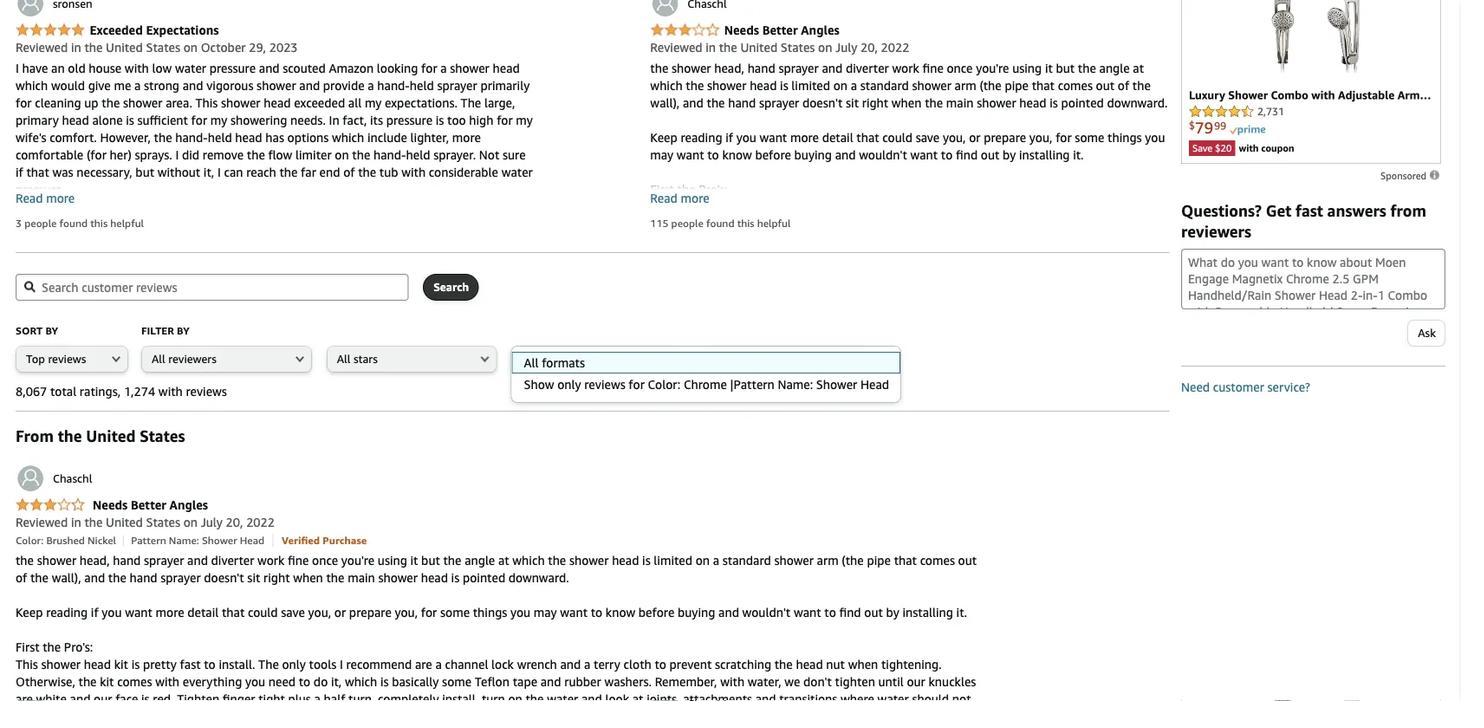 Task type: locate. For each thing, give the bounding box(es) containing it.
Search customer reviews search field
[[16, 274, 409, 301]]

sit for this shower head kit is pretty fast to install. the only tools i recommend are a channel lock wrench and a terry cloth to prevent scratching the head nut when tightening. otherwise, the kit comes with everything you need to do it, which is basically some teflon tape and rubber washers. remember, with water, we don't tighten until our knuckles are white and our face is red. tighten finger tight plus a half turn, completely install, turn on the water and look at joints, attachments and transitions where water should not escaping. turn to the right (tighten) only until water leaks stop. the exception is in joints you can't see (sorry. just remember, water leaks are bad, especially when the water doesn't go down a drain)
[[846, 96, 859, 110]]

1 horizontal spatial tight
[[258, 692, 285, 701]]

it. for this shower head kit is pretty fast to install. the only tools i recommend are a channel lock wrench and a terry cloth to prevent scratching the head nut when tightening. otherwise, the kit comes with everything you need to do it, which is basically some teflon tape and rubber washers. remember, with water, we don't tighten until our knuckles are white and our face is red. tighten finger tight plus a half turn, completely install, turn on the water and look at joints, attachments and transitions where water should not escaping. turn to the right (tighten) only until water leaks stop. the exception is in joints you can't see (sorry. just remember, water leaks are bad, especially when the water doesn't go down a drain)
[[1073, 148, 1084, 162]]

2 horizontal spatial all
[[893, 425, 906, 439]]

until inside first the pro's: this shower head kit is pretty fast to install. the only tools i recommend are a channel lock wrench and a terry cloth to prevent scratching the head nut when tightening. otherwise, the kit comes with everything you need to do it, which is basically some teflon tape and rubber washers. remember, with water, we don't tighten until our knuckles are white and our face is red. tighten finger tight plus a half turn, completely install, turn on the water and look at joints, attachments and transitions where water should n
[[878, 675, 904, 689]]

finger for first the pro's: this shower head kit is pretty fast to install. the only tools i recommend are a channel lock wrench and a terry cloth to prevent scratching the head nut when tightening. otherwise, the kit comes with everything you need to do it, which is basically some teflon tape and rubber washers. remember, with water, we don't tighten until our knuckles are white and our face is red. tighten finger tight plus a half turn, completely install, turn on the water and look at joints, attachments and transitions where water should not escaping. turn to the right (tighten) only until water leaks stop. the exception is in joints you can't see (sorry. just remember, water leaks are bad, especially when the water doesn't go down a drain)
[[720, 269, 753, 283]]

scratching inside first the pro's: this shower head kit is pretty fast to install. the only tools i recommend are a channel lock wrench and a terry cloth to prevent scratching the head nut when tightening. otherwise, the kit comes with everything you need to do it, which is basically some teflon tape and rubber washers. remember, with water, we don't tighten until our knuckles are white and our face is red. tighten finger tight plus a half turn, completely install, turn on the water and look at joints, attachments and transitions where water should not escaping. turn to the right (tighten) only until water leaks stop. the exception is in joints you can't see (sorry. just remember, water leaks are bad, especially when the water doesn't go down a drain)
[[848, 217, 905, 231]]

0 vertical spatial flow
[[268, 148, 292, 162]]

save for this shower head kit is pretty fast to install. the only tools i recommend are a channel lock wrench and a terry cloth to prevent scratching the head nut when tightening. otherwise, the kit comes with everything you need to do it, which is basically some teflon tape and rubber washers. remember, with water, we don't tighten until our knuckles are white and our face is red. tighten finger tight plus a half turn, completely install, turn on the water and look at joints, attachments and transitions where water should not escaping. turn to the right (tighten) only until water leaks stop. the exception is in joints you can't see (sorry. just remember, water leaks are bad, especially when the water doesn't go down a drain)
[[916, 130, 940, 145]]

full
[[42, 304, 61, 318], [462, 321, 480, 335]]

flow inside i have an old house with low water pressure and scouted amazon looking for a shower head which would give me a strong and vigorous shower and provide a hand-held sprayer primarily for cleaning up the shower area.  this shower head exceeded all my expectations.  the large, primary head alone is sufficient for my showering needs.  in fact, its pressure is too high for my wife's comfort.  however, the hand-held head has options which include lighter, more comfortable (for her) sprays.  i did remove the flow limiter on the hand-held sprayer.  not sure if that was necessary, but without it, i can reach the far end of the tub with considerable water pressure.
[[268, 148, 292, 162]]

may up 115
[[650, 148, 674, 162]]

turn, inside first the pro's: this shower head kit is pretty fast to install. the only tools i recommend are a channel lock wrench and a terry cloth to prevent scratching the head nut when tightening. otherwise, the kit comes with everything you need to do it, which is basically some teflon tape and rubber washers. remember, with water, we don't tighten until our knuckles are white and our face is red. tighten finger tight plus a half turn, completely install, turn on the water and look at joints, attachments and transitions where water should not escaping. turn to the right (tighten) only until water leaks stop. the exception is in joints you can't see (sorry. just remember, water leaks are bad, especially when the water doesn't go down a drain)
[[846, 269, 872, 283]]

fast
[[815, 200, 835, 214], [1296, 201, 1323, 220], [180, 657, 201, 672]]

0 vertical spatial just
[[1102, 304, 1122, 318]]

cloth inside first the pro's: this shower head kit is pretty fast to install. the only tools i recommend are a channel lock wrench and a terry cloth to prevent scratching the head nut when tightening. otherwise, the kit comes with everything you need to do it, which is basically some teflon tape and rubber washers. remember, with water, we don't tighten until our knuckles are white and our face is red. tighten finger tight plus a half turn, completely install, turn on the water and look at joints, attachments and transitions where water should n
[[624, 657, 651, 672]]

in
[[329, 113, 339, 127]]

fast inside first the pro's: this shower head kit is pretty fast to install. the only tools i recommend are a channel lock wrench and a terry cloth to prevent scratching the head nut when tightening. otherwise, the kit comes with everything you need to do it, which is basically some teflon tape and rubber washers. remember, with water, we don't tighten until our knuckles are white and our face is red. tighten finger tight plus a half turn, completely install, turn on the water and look at joints, attachments and transitions where water should not escaping. turn to the right (tighten) only until water leaks stop. the exception is in joints you can't see (sorry. just remember, water leaks are bad, especially when the water doesn't go down a drain)
[[815, 200, 835, 214]]

which inside first the pro's: this shower head kit is pretty fast to install. the only tools i recommend are a channel lock wrench and a terry cloth to prevent scratching the head nut when tightening. otherwise, the kit comes with everything you need to do it, which is basically some teflon tape and rubber washers. remember, with water, we don't tighten until our knuckles are white and our face is red. tighten finger tight plus a half turn, completely install, turn on the water and look at joints, attachments and transitions where water should not escaping. turn to the right (tighten) only until water leaks stop. the exception is in joints you can't see (sorry. just remember, water leaks are bad, especially when the water doesn't go down a drain)
[[895, 234, 928, 249]]

quality down setting
[[1105, 425, 1143, 439]]

2 only, from the left
[[1134, 373, 1160, 387]]

rubber
[[1115, 234, 1152, 249], [564, 675, 601, 689]]

1 people from the left
[[24, 217, 57, 229]]

shower inside first the pro's: this shower head kit is pretty fast to install. the only tools i recommend are a channel lock wrench and a terry cloth to prevent scratching the head nut when tightening. otherwise, the kit comes with everything you need to do it, which is basically some teflon tape and rubber washers. remember, with water, we don't tighten until our knuckles are white and our face is red. tighten finger tight plus a half turn, completely install, turn on the water and look at joints, attachments and transitions where water should not escaping. turn to the right (tighten) only until water leaks stop. the exception is in joints you can't see (sorry. just remember, water leaks are bad, especially when the water doesn't go down a drain)
[[676, 200, 715, 214]]

looking down plumbing
[[810, 494, 852, 509]]

have inside the in-line, built-in diverter is simple and easy to turn and intuitive. it does have that plastic feel to it, but it is a nice feature and it's helpful. it has three settings: head only, sprayer only, and head/sprayer combo. it may also turn completely off, but most manufacturers allow some water to flow past the valve to remind the user they are on a temporary water hold setting in the diverter or hand sprayer and it prevents all water pressure stoppage at a lower quality valve than the ones in your plumbing system. so, just turn the water off when you don't need it.
[[1064, 356, 1090, 370]]

wouldn't
[[859, 148, 907, 162], [742, 605, 791, 620]]

washers. for first the pro's: this shower head kit is pretty fast to install. the only tools i recommend are a channel lock wrench and a terry cloth to prevent scratching the head nut when tightening. otherwise, the kit comes with everything you need to do it, which is basically some teflon tape and rubber washers. remember, with water, we don't tighten until our knuckles are white and our face is red. tighten finger tight plus a half turn, completely install, turn on the water and look at joints, attachments and transitions where water should n
[[604, 675, 652, 689]]

dropdown image right simple
[[853, 355, 861, 362]]

reviewers inside questions? get fast answers from reviewers
[[1181, 222, 1251, 240]]

tighten inside first the pro's: this shower head kit is pretty fast to install. the only tools i recommend are a channel lock wrench and a terry cloth to prevent scratching the head nut when tightening. otherwise, the kit comes with everything you need to do it, which is basically some teflon tape and rubber washers. remember, with water, we don't tighten until our knuckles are white and our face is red. tighten finger tight plus a half turn, completely install, turn on the water and look at joints, attachments and transitions where water should not escaping. turn to the right (tighten) only until water leaks stop. the exception is in joints you can't see (sorry. just remember, water leaks are bad, especially when the water doesn't go down a drain)
[[674, 269, 717, 283]]

1 vertical spatial tighten
[[177, 692, 219, 701]]

0 horizontal spatial it's
[[68, 338, 83, 353]]

2 read more link from the left
[[650, 191, 709, 205]]

washers. up joint
[[432, 217, 480, 231]]

2 dropdown image from the left
[[295, 355, 304, 362]]

good down all reviewers
[[151, 390, 179, 405]]

flow up reach on the left of the page
[[268, 148, 292, 162]]

head, for this shower head kit is pretty fast to install. the only tools i recommend are a channel lock wrench and a terry cloth to prevent scratching the head nut when tightening. otherwise, the kit comes with everything you need to do it, which is basically some teflon tape and rubber washers. remember, with water, we don't tighten until our knuckles are white and our face is red. tighten finger tight plus a half turn, completely install, turn on the water and look at joints, attachments and transitions where water should not escaping. turn to the right (tighten) only until water leaks stop. the exception is in joints you can't see (sorry. just remember, water leaks are bad, especially when the water doesn't go down a drain)
[[714, 61, 744, 75]]

dropdown image
[[481, 355, 489, 362], [666, 355, 675, 362]]

installing for this shower head kit is pretty fast to install. the only tools i recommend are a channel lock wrench and a terry cloth to prevent scratching the head nut when tightening. otherwise, the kit comes with everything you need to do it, which is basically some teflon tape and rubber washers. remember, with water, we don't tighten until our knuckles are white and our face is red. tighten finger tight plus a half turn, completely install, turn on the water and look at joints, attachments and transitions where water should n
[[903, 605, 953, 620]]

0 vertical spatial was
[[52, 165, 73, 179]]

water, for first the pro's: this shower head kit is pretty fast to install. the only tools i recommend are a channel lock wrench and a terry cloth to prevent scratching the head nut when tightening. otherwise, the kit comes with everything you need to do it, which is basically some teflon tape and rubber washers. remember, with water, we don't tighten until our knuckles are white and our face is red. tighten finger tight plus a half turn, completely install, turn on the water and look at joints, attachments and transitions where water should n
[[748, 675, 781, 689]]

only, down plastic
[[1134, 373, 1160, 387]]

washers. inside first the pro's: this shower head kit is pretty fast to install. the only tools i recommend are a channel lock wrench and a terry cloth to prevent scratching the head nut when tightening. otherwise, the kit comes with everything you need to do it, which is basically some teflon tape and rubber washers. remember, with water, we don't tighten until our knuckles are white and our face is red. tighten finger tight plus a half turn, completely install, turn on the water and look at joints, attachments and transitions where water should not escaping. turn to the right (tighten) only until water leaks stop. the exception is in joints you can't see (sorry. just remember, water leaks are bad, especially when the water doesn't go down a drain)
[[650, 252, 698, 266]]

keep reading if you want more detail that could save you, or prepare you, for some things you may want to know before buying and wouldn't want to find out by installing it. for this shower head kit is pretty fast to install. the only tools i recommend are a channel lock wrench and a terry cloth to prevent scratching the head nut when tightening. otherwise, the kit comes with everything you need to do it, which is basically some teflon tape and rubber washers. remember, with water, we don't tighten until our knuckles are white and our face is red. tighten finger tight plus a half turn, completely install, turn on the water and look at joints, attachments and transitions where water should not escaping. turn to the right (tighten) only until water leaks stop. the exception is in joints you can't see (sorry. just remember, water leaks are bad, especially when the water doesn't go down a drain)
[[650, 130, 1165, 162]]

0 vertical spatial head,
[[714, 61, 744, 75]]

reviewed for shower
[[650, 40, 703, 55]]

0 vertical spatial knuckles
[[974, 252, 1022, 266]]

tighten for first the pro's: this shower head kit is pretty fast to install. the only tools i recommend are a channel lock wrench and a terry cloth to prevent scratching the head nut when tightening. otherwise, the kit comes with everything you need to do it, which is basically some teflon tape and rubber washers. remember, with water, we don't tighten until our knuckles are white and our face is red. tighten finger tight plus a half turn, completely install, turn on the water and look at joints, attachments and transitions where water should not escaping. turn to the right (tighten) only until water leaks stop. the exception is in joints you can't see (sorry. just remember, water leaks are bad, especially when the water doesn't go down a drain)
[[881, 252, 921, 266]]

cloth for first the pro's: this shower head kit is pretty fast to install. the only tools i recommend are a channel lock wrench and a terry cloth to prevent scratching the head nut when tightening. otherwise, the kit comes with everything you need to do it, which is basically some teflon tape and rubber washers. remember, with water, we don't tighten until our knuckles are white and our face is red. tighten finger tight plus a half turn, completely install, turn on the water and look at joints, attachments and transitions where water should n
[[624, 657, 651, 672]]

case, down be
[[375, 304, 401, 318]]

tightening. down super at the bottom right
[[881, 657, 942, 672]]

2 helpful from the left
[[757, 217, 791, 229]]

2 read from the left
[[650, 191, 678, 205]]

0 vertical spatial everything
[[733, 234, 792, 249]]

0 horizontal spatial installing
[[903, 605, 953, 620]]

problem
[[160, 234, 207, 249]]

0 horizontal spatial basically
[[392, 675, 439, 689]]

0 vertical spatial lock
[[1126, 200, 1149, 214]]

buying for this shower head kit is pretty fast to install. the only tools i recommend are a channel lock wrench and a terry cloth to prevent scratching the head nut when tightening. otherwise, the kit comes with everything you need to do it, which is basically some teflon tape and rubber washers. remember, with water, we don't tighten until our knuckles are white and our face is red. tighten finger tight plus a half turn, completely install, turn on the water and look at joints, attachments and transitions where water should not escaping. turn to the right (tighten) only until water leaks stop. the exception is in joints you can't see (sorry. just remember, water leaks are bad, especially when the water doesn't go down a drain)
[[794, 148, 832, 162]]

added
[[1078, 668, 1112, 682]]

spray up share
[[674, 494, 703, 509]]

1 horizontal spatial pointed
[[1061, 96, 1104, 110]]

otherwise,
[[1078, 217, 1138, 231], [1069, 529, 1128, 543], [16, 675, 75, 689]]

helpful for 115 people found this helpful
[[757, 217, 791, 229]]

work for this shower head kit is pretty fast to install. the only tools i recommend are a channel lock wrench and a terry cloth to prevent scratching the head nut when tightening. otherwise, the kit comes with everything you need to do it, which is basically some teflon tape and rubber washers. remember, with water, we don't tighten until our knuckles are white and our face is red. tighten finger tight plus a half turn, completely install, turn on the water and look at joints, attachments and transitions where water should n
[[257, 553, 285, 568]]

prevent for first the pro's: this shower head kit is pretty fast to install. the only tools i recommend are a channel lock wrench and a terry cloth to prevent scratching the head nut when tightening. otherwise, the kit comes with everything you need to do it, which is basically some teflon tape and rubber washers. remember, with water, we don't tighten until our knuckles are white and our face is red. tighten finger tight plus a half turn, completely install, turn on the water and look at joints, attachments and transitions where water should n
[[670, 657, 712, 672]]

only, up manufacturers
[[1060, 373, 1086, 387]]

keep down color: brushed nickel
[[16, 605, 43, 620]]

are inside installation was as easy as can be, as the three pipe joints are provided with washers.  no pipe dope or tape required.  no problem applying enough force to the main swivel joint to keep everything tight and stable.
[[333, 217, 350, 231]]

things for this shower head kit is pretty fast to install. the only tools i recommend are a channel lock wrench and a terry cloth to prevent scratching the head nut when tightening. otherwise, the kit comes with everything you need to do it, which is basically some teflon tape and rubber washers. remember, with water, we don't tighten until our knuckles are white and our face is red. tighten finger tight plus a half turn, completely install, turn on the water and look at joints, attachments and transitions where water should n
[[473, 605, 507, 620]]

1 vertical spatial you're
[[341, 553, 375, 568]]

1 horizontal spatial not
[[956, 286, 975, 301]]

angle for this shower head kit is pretty fast to install. the only tools i recommend are a channel lock wrench and a terry cloth to prevent scratching the head nut when tightening. otherwise, the kit comes with everything you need to do it, which is basically some teflon tape and rubber washers. remember, with water, we don't tighten until our knuckles are white and our face is red. tighten finger tight plus a half turn, completely install, turn on the water and look at joints, attachments and transitions where water should n
[[465, 553, 495, 568]]

of
[[1118, 78, 1129, 93], [343, 165, 355, 179], [125, 304, 136, 318], [376, 321, 387, 335], [111, 356, 123, 370], [16, 571, 27, 585], [838, 616, 850, 630], [977, 616, 989, 630], [799, 685, 810, 699]]

1 vertical spatial an
[[108, 338, 122, 353]]

keep reading if you want more detail that could save you, or prepare you, for some things you may want to know before buying and wouldn't want to find out by installing it.
[[650, 130, 1165, 162], [16, 605, 967, 620]]

if down the nickel
[[91, 605, 98, 620]]

basically inside first the pro's: this shower head kit is pretty fast to install. the only tools i recommend are a channel lock wrench and a terry cloth to prevent scratching the head nut when tightening. otherwise, the kit comes with everything you need to do it, which is basically some teflon tape and rubber washers. remember, with water, we don't tighten until our knuckles are white and our face is red. tighten finger tight plus a half turn, completely install, turn on the water and look at joints, attachments and transitions where water should not escaping. turn to the right (tighten) only until water leaks stop. the exception is in joints you can't see (sorry. just remember, water leaks are bad, especially when the water doesn't go down a drain)
[[942, 234, 989, 249]]

all down user
[[893, 425, 906, 439]]

otherwise, for first the pro's: this shower head kit is pretty fast to install. the only tools i recommend are a channel lock wrench and a terry cloth to prevent scratching the head nut when tightening. otherwise, the kit comes with everything you need to do it, which is basically some teflon tape and rubber washers. remember, with water, we don't tighten until our knuckles are white and our face is red. tighten finger tight plus a half turn, completely install, turn on the water and look at joints, attachments and transitions where water should n
[[16, 675, 75, 689]]

1 vertical spatial we
[[785, 675, 800, 689]]

white for first the pro's: this shower head kit is pretty fast to install. the only tools i recommend are a channel lock wrench and a terry cloth to prevent scratching the head nut when tightening. otherwise, the kit comes with everything you need to do it, which is basically some teflon tape and rubber washers. remember, with water, we don't tighten until our knuckles are white and our face is red. tighten finger tight plus a half turn, completely install, turn on the water and look at joints, attachments and transitions where water should n
[[36, 692, 67, 701]]

1 vertical spatial reading
[[46, 605, 88, 620]]

reviews right show
[[584, 377, 625, 392]]

cloth
[[757, 217, 785, 231], [624, 657, 651, 672]]

also
[[831, 390, 853, 405]]

nut for first the pro's: this shower head kit is pretty fast to install. the only tools i recommend are a channel lock wrench and a terry cloth to prevent scratching the head nut when tightening. otherwise, the kit comes with everything you need to do it, which is basically some teflon tape and rubber washers. remember, with water, we don't tighten until our knuckles are white and our face is red. tighten finger tight plus a half turn, completely install, turn on the water and look at joints, attachments and transitions where water should n
[[826, 657, 845, 672]]

sprayer
[[1089, 373, 1131, 387]]

1 horizontal spatial has
[[826, 650, 845, 665]]

strong inside i have an old house with low water pressure and scouted amazon looking for a shower head which would give me a strong and vigorous shower and provide a hand-held sprayer primarily for cleaning up the shower area.  this shower head exceeded all my expectations.  the large, primary head alone is sufficient for my showering needs.  in fact, its pressure is too high for my wife's comfort.  however, the hand-held head has options which include lighter, more comfortable (for her) sprays.  i did remove the flow limiter on the hand-held sprayer.  not sure if that was necessary, but without it, i can reach the far end of the tub with considerable water pressure.
[[144, 78, 179, 93]]

red. inside first the pro's: this shower head kit is pretty fast to install. the only tools i recommend are a channel lock wrench and a terry cloth to prevent scratching the head nut when tightening. otherwise, the kit comes with everything you need to do it, which is basically some teflon tape and rubber washers. remember, with water, we don't tighten until our knuckles are white and our face is red. tighten finger tight plus a half turn, completely install, turn on the water and look at joints, attachments and transitions where water should not escaping. turn to the right (tighten) only until water leaks stop. the exception is in joints you can't see (sorry. just remember, water leaks are bad, especially when the water doesn't go down a drain)
[[650, 269, 671, 283]]

tighten for first the pro's: this shower head kit is pretty fast to install. the only tools i recommend are a channel lock wrench and a terry cloth to prevent scratching the head nut when tightening. otherwise, the kit comes with everything you need to do it, which is basically some teflon tape and rubber washers. remember, with water, we don't tighten until our knuckles are white and our face is red. tighten finger tight plus a half turn, completely install, turn on the water and look at joints, attachments and transitions where water should n
[[177, 692, 219, 701]]

1 horizontal spatial can
[[224, 165, 243, 179]]

1 vertical spatial face
[[1145, 650, 1168, 665]]

pretty inside first the pro's: this shower head kit is pretty fast to install. the only tools i recommend are a channel lock wrench and a terry cloth to prevent scratching the head nut when tightening. otherwise, the kit comes with everything you need to do it, which is basically some teflon tape and rubber washers. remember, with water, we don't tighten until our knuckles are white and our face is red. tighten finger tight plus a half turn, completely install, turn on the water and look at joints, attachments and transitions where water should not escaping. turn to the right (tighten) only until water leaks stop. the exception is in joints you can't see (sorry. just remember, water leaks are bad, especially when the water doesn't go down a drain)
[[778, 200, 811, 214]]

0 horizontal spatial flow
[[268, 148, 292, 162]]

when inside first the pro's: this shower head kit is pretty fast to install. the only tools i recommend are a channel lock wrench and a terry cloth to prevent scratching the head nut when tightening. otherwise, the kit comes with everything you need to do it, which is basically some teflon tape and rubber washers. remember, with water, we don't tighten until our knuckles are white and our face is red. tighten finger tight plus a half turn, completely install, turn on the water and look at joints, attachments and transitions where water should n
[[848, 657, 878, 672]]

where
[[844, 286, 878, 301], [841, 692, 874, 701]]

don't inside the in-line, built-in diverter is simple and easy to turn and intuitive. it does have that plastic feel to it, but it is a nice feature and it's helpful. it has three settings: head only, sprayer only, and head/sprayer combo. it may also turn completely off, but most manufacturers allow some water to flow past the valve to remind the user they are on a temporary water hold setting in the diverter or hand sprayer and it prevents all water pressure stoppage at a lower quality valve than the ones in your plumbing system. so, just turn the water off when you don't need it.
[[1104, 442, 1132, 457]]

all formats show only reviews for color: chrome |pattern name: shower head
[[524, 356, 889, 392]]

reading
[[681, 130, 722, 145], [46, 605, 88, 620]]

it right helpful. on the right of page
[[913, 373, 921, 387]]

half for first the pro's: this shower head kit is pretty fast to install. the only tools i recommend are a channel lock wrench and a terry cloth to prevent scratching the head nut when tightening. otherwise, the kit comes with everything you need to do it, which is basically some teflon tape and rubber washers. remember, with water, we don't tighten until our knuckles are white and our face is red. tighten finger tight plus a half turn, completely install, turn on the water and look at joints, attachments and transitions where water should not escaping. turn to the right (tighten) only until water leaks stop. the exception is in joints you can't see (sorry. just remember, water leaks are bad, especially when the water doesn't go down a drain)
[[821, 269, 843, 283]]

using for this shower head kit is pretty fast to install. the only tools i recommend are a channel lock wrench and a terry cloth to prevent scratching the head nut when tightening. otherwise, the kit comes with everything you need to do it, which is basically some teflon tape and rubber washers. remember, with water, we don't tighten until our knuckles are white and our face is red. tighten finger tight plus a half turn, completely install, turn on the water and look at joints, attachments and transitions where water should not escaping. turn to the right (tighten) only until water leaks stop. the exception is in joints you can't see (sorry. just remember, water leaks are bad, especially when the water doesn't go down a drain)
[[1012, 61, 1042, 75]]

remember, inside first the pro's: this shower head kit is pretty fast to install. the only tools i recommend are a channel lock wrench and a terry cloth to prevent scratching the head nut when tightening. otherwise, the kit comes with everything you need to do it, which is basically some teflon tape and rubber washers. remember, with water, we don't tighten until our knuckles are white and our face is red. tighten finger tight plus a half turn, completely install, turn on the water and look at joints, attachments and transitions where water should not escaping. turn to the right (tighten) only until water leaks stop. the exception is in joints you can't see (sorry. just remember, water leaks are bad, especially when the water doesn't go down a drain)
[[701, 252, 763, 266]]

1 horizontal spatial do
[[864, 234, 878, 249]]

chaschl link
[[16, 464, 92, 493]]

0 horizontal spatial tape
[[61, 234, 86, 249]]

2 found from the left
[[706, 217, 734, 229]]

1 helpful from the left
[[110, 217, 144, 229]]

0 vertical spatial red.
[[650, 269, 671, 283]]

0 vertical spatial angles
[[801, 23, 840, 37]]

head/sprayer
[[674, 390, 747, 405]]

feature down video
[[782, 373, 822, 387]]

expectations.
[[385, 96, 458, 110]]

on inside the in-line, built-in diverter is simple and easy to turn and intuitive. it does have that plastic feel to it, but it is a nice feature and it's helpful. it has three settings: head only, sprayer only, and head/sprayer combo. it may also turn completely off, but most manufacturers allow some water to flow past the valve to remind the user they are on a temporary water hold setting in the diverter or hand sprayer and it prevents all water pressure stoppage at a lower quality valve than the ones in your plumbing system. so, just turn the water off when you don't need it.
[[959, 408, 974, 422]]

at inside the in-line, built-in diverter is simple and easy to turn and intuitive. it does have that plastic feel to it, but it is a nice feature and it's helpful. it has three settings: head only, sprayer only, and head/sprayer combo. it may also turn completely off, but most manufacturers allow some water to flow past the valve to remind the user they are on a temporary water hold setting in the diverter or hand sprayer and it prevents all water pressure stoppage at a lower quality valve than the ones in your plumbing system. so, just turn the water off when you don't need it.
[[1047, 425, 1058, 439]]

read more link
[[16, 191, 75, 205], [650, 191, 709, 205]]

20,
[[861, 40, 878, 55], [226, 515, 243, 530]]

easy up helpful. on the right of page
[[880, 356, 904, 370]]

should for first the pro's: this shower head kit is pretty fast to install. the only tools i recommend are a channel lock wrench and a terry cloth to prevent scratching the head nut when tightening. otherwise, the kit comes with everything you need to do it, which is basically some teflon tape and rubber washers. remember, with water, we don't tighten until our knuckles are white and our face is red. tighten finger tight plus a half turn, completely install, turn on the water and look at joints, attachments and transitions where water should n
[[912, 692, 949, 701]]

1 horizontal spatial prevent
[[670, 657, 712, 672]]

should for first the pro's: this shower head kit is pretty fast to install. the only tools i recommend are a channel lock wrench and a terry cloth to prevent scratching the head nut when tightening. otherwise, the kit comes with everything you need to do it, which is basically some teflon tape and rubber washers. remember, with water, we don't tighten until our knuckles are white and our face is red. tighten finger tight plus a half turn, completely install, turn on the water and look at joints, attachments and transitions where water should not escaping. turn to the right (tighten) only until water leaks stop. the exception is in joints you can't see (sorry. just remember, water leaks are bad, especially when the water doesn't go down a drain)
[[916, 286, 953, 301]]

pressure inside the in-line, built-in diverter is simple and easy to turn and intuitive. it does have that plastic feel to it, but it is a nice feature and it's helpful. it has three settings: head only, sprayer only, and head/sprayer combo. it may also turn completely off, but most manufacturers allow some water to flow past the valve to remind the user they are on a temporary water hold setting in the diverter or hand sprayer and it prevents all water pressure stoppage at a lower quality valve than the ones in your plumbing system. so, just turn the water off when you don't need it.
[[944, 425, 990, 439]]

could inside 'keep reading if you want more detail that could save you, or prepare you, for some things you may want to know before buying and wouldn't want to find out by installing it.'
[[883, 130, 913, 145]]

joints, up (tighten)
[[650, 286, 684, 301]]

1 vertical spatial all
[[176, 286, 189, 301]]

plus for first the pro's: this shower head kit is pretty fast to install. the only tools i recommend are a channel lock wrench and a terry cloth to prevent scratching the head nut when tightening. otherwise, the kit comes with everything you need to do it, which is basically some teflon tape and rubber washers. remember, with water, we don't tighten until our knuckles are white and our face is red. tighten finger tight plus a half turn, completely install, turn on the water and look at joints, attachments and transitions where water should not escaping. turn to the right (tighten) only until water leaks stop. the exception is in joints you can't see (sorry. just remember, water leaks are bad, especially when the water doesn't go down a drain)
[[786, 269, 808, 283]]

2023
[[269, 40, 298, 55]]

if right the control
[[1070, 546, 1077, 561]]

nice up "between"
[[785, 494, 807, 509]]

washers. for first the pro's: this shower head kit is pretty fast to install. the only tools i recommend are a channel lock wrench and a terry cloth to prevent scratching the head nut when tightening. otherwise, the kit comes with everything you need to do it, which is basically some teflon tape and rubber washers. remember, with water, we don't tighten until our knuckles are white and our face is red. tighten finger tight plus a half turn, completely install, turn on the water and look at joints, attachments and transitions where water should not escaping. turn to the right (tighten) only until water leaks stop. the exception is in joints you can't see (sorry. just remember, water leaks are bad, especially when the water doesn't go down a drain)
[[650, 252, 698, 266]]

have inside the hand sprayer is nice and doesn't have that plastic, hollow feel (con's come later). it feels like quality with the right amount of weight partly because of the magnet which makes hanging and grabbing the sprayer quick and super easy.  the quick on/off thumb switch is a nice feature. it this little button has saved my wife from getting an accidental spray in the face once or twice already. the magnetic hanging feature is really clever but moen added a backup hanger built-into the form of the attachment in case the magnet doesn't catch, making it
[[852, 598, 878, 613]]

than
[[682, 442, 707, 457]]

has up magnetic
[[826, 650, 845, 665]]

0 horizontal spatial leaks
[[747, 321, 775, 335]]

otherwise, inside first the pro's: this shower head kit is pretty fast to install. the only tools i recommend are a channel lock wrench and a terry cloth to prevent scratching the head nut when tightening. otherwise, the kit comes with everything you need to do it, which is basically some teflon tape and rubber washers. remember, with water, we don't tighten until our knuckles are white and our face is red. tighten finger tight plus a half turn, completely install, turn on the water and look at joints, attachments and transitions where water should not escaping. turn to the right (tighten) only until water leaks stop. the exception is in joints you can't see (sorry. just remember, water leaks are bad, especially when the water doesn't go down a drain)
[[1078, 217, 1138, 231]]

aiming
[[452, 338, 490, 353]]

joints down escaping.
[[957, 304, 988, 318]]

head inside one caveat, which applies to all dual head shower heads.  it may be difficult or impossible to take full advantage of using both heads simultaneously as in this case, the heads are centered on different points.  however, in this case, both heads are capable of covering the full body alone, so it's not an issue for me.  also, the mounting height limits the potential aiming and may prevent one of the heads from reaching the desired body parts.
[[219, 286, 247, 301]]

0 vertical spatial body
[[483, 321, 511, 335]]

on inside first the pro's: this shower head kit is pretty fast to install. the only tools i recommend are a channel lock wrench and a terry cloth to prevent scratching the head nut when tightening. otherwise, the kit comes with everything you need to do it, which is basically some teflon tape and rubber washers. remember, with water, we don't tighten until our knuckles are white and our face is red. tighten finger tight plus a half turn, completely install, turn on the water and look at joints, attachments and transitions where water should not escaping. turn to the right (tighten) only until water leaks stop. the exception is in joints you can't see (sorry. just remember, water leaks are bad, especially when the water doesn't go down a drain)
[[1006, 269, 1020, 283]]

scratching
[[848, 217, 905, 231], [715, 657, 771, 672]]

prevent for first the pro's: this shower head kit is pretty fast to install. the only tools i recommend are a channel lock wrench and a terry cloth to prevent scratching the head nut when tightening. otherwise, the kit comes with everything you need to do it, which is basically some teflon tape and rubber washers. remember, with water, we don't tighten until our knuckles are white and our face is red. tighten finger tight plus a half turn, completely install, turn on the water and look at joints, attachments and transitions where water should not escaping. turn to the right (tighten) only until water leaks stop. the exception is in joints you can't see (sorry. just remember, water leaks are bad, especially when the water doesn't go down a drain)
[[803, 217, 845, 231]]

joints, for first the pro's: this shower head kit is pretty fast to install. the only tools i recommend are a channel lock wrench and a terry cloth to prevent scratching the head nut when tightening. otherwise, the kit comes with everything you need to do it, which is basically some teflon tape and rubber washers. remember, with water, we don't tighten until our knuckles are white and our face is red. tighten finger tight plus a half turn, completely install, turn on the water and look at joints, attachments and transitions where water should n
[[647, 692, 680, 701]]

1 vertical spatial nut
[[826, 657, 845, 672]]

1 vertical spatial attachments
[[683, 692, 752, 701]]

an left old
[[51, 61, 65, 75]]

only,
[[1060, 373, 1086, 387], [1134, 373, 1160, 387]]

tape for first the pro's: this shower head kit is pretty fast to install. the only tools i recommend are a channel lock wrench and a terry cloth to prevent scratching the head nut when tightening. otherwise, the kit comes with everything you need to do it, which is basically some teflon tape and rubber washers. remember, with water, we don't tighten until our knuckles are white and our face is red. tighten finger tight plus a half turn, completely install, turn on the water and look at joints, attachments and transitions where water should n
[[513, 675, 537, 689]]

angle for this shower head kit is pretty fast to install. the only tools i recommend are a channel lock wrench and a terry cloth to prevent scratching the head nut when tightening. otherwise, the kit comes with everything you need to do it, which is basically some teflon tape and rubber washers. remember, with water, we don't tighten until our knuckles are white and our face is red. tighten finger tight plus a half turn, completely install, turn on the water and look at joints, attachments and transitions where water should not escaping. turn to the right (tighten) only until water leaks stop. the exception is in joints you can't see (sorry. just remember, water leaks are bad, especially when the water doesn't go down a drain)
[[1099, 61, 1130, 75]]

know up 115 people found this helpful
[[722, 148, 752, 162]]

tightening. for first the pro's: this shower head kit is pretty fast to install. the only tools i recommend are a channel lock wrench and a terry cloth to prevent scratching the head nut when tightening. otherwise, the kit comes with everything you need to do it, which is basically some teflon tape and rubber washers. remember, with water, we don't tighten until our knuckles are white and our face is red. tighten finger tight plus a half turn, completely install, turn on the water and look at joints, attachments and transitions where water should not escaping. turn to the right (tighten) only until water leaks stop. the exception is in joints you can't see (sorry. just remember, water leaks are bad, especially when the water doesn't go down a drain)
[[1015, 217, 1075, 231]]

flow down preference,
[[739, 529, 763, 543]]

0 horizontal spatial turn,
[[348, 692, 375, 701]]

0 vertical spatial keep
[[650, 130, 678, 145]]

found down pressure.
[[59, 217, 88, 229]]

dropdown image down mounting
[[295, 355, 304, 362]]

or inside one caveat, which applies to all dual head shower heads.  it may be difficult or impossible to take full advantage of using both heads simultaneously as in this case, the heads are centered on different points.  however, in this case, both heads are capable of covering the full body alone, so it's not an issue for me.  also, the mounting height limits the potential aiming and may prevent one of the heads from reaching the desired body parts.
[[431, 286, 442, 301]]

this inside i have an old house with low water pressure and scouted amazon looking for a shower head which would give me a strong and vigorous shower and provide a hand-held sprayer primarily for cleaning up the shower area.  this shower head exceeded all my expectations.  the large, primary head alone is sufficient for my showering needs.  in fact, its pressure is too high for my wife's comfort.  however, the hand-held head has options which include lighter, more comfortable (for her) sprays.  i did remove the flow limiter on the hand-held sprayer.  not sure if that was necessary, but without it, i can reach the far end of the tub with considerable water pressure.
[[195, 96, 218, 110]]

0 horizontal spatial read more
[[16, 191, 75, 205]]

tightening. up "turn" in the top of the page
[[1015, 217, 1075, 231]]

1 horizontal spatial finger
[[720, 269, 753, 283]]

should
[[916, 286, 953, 301], [912, 692, 949, 701]]

0 vertical spatial recommend
[[981, 200, 1047, 214]]

magnet down "really"
[[963, 685, 1006, 699]]

0 horizontal spatial tighten
[[177, 692, 219, 701]]

1 vertical spatial first
[[16, 640, 39, 654]]

this inside "the spray head is pretty nice looking and provides pretty good coverage. the jets are a little strong for my preference, and i don't have a water pressure valve in my shower but you can share the water flow between the head and hand sprayer for more comfort. otherwise, if you need less pressure, i recommend a shower valve with water pressure control if you don't want this thing to kick your ass."
[[650, 564, 670, 578]]

cloth for first the pro's: this shower head kit is pretty fast to install. the only tools i recommend are a channel lock wrench and a terry cloth to prevent scratching the head nut when tightening. otherwise, the kit comes with everything you need to do it, which is basically some teflon tape and rubber washers. remember, with water, we don't tighten until our knuckles are white and our face is red. tighten finger tight plus a half turn, completely install, turn on the water and look at joints, attachments and transitions where water should not escaping. turn to the right (tighten) only until water leaks stop. the exception is in joints you can't see (sorry. just remember, water leaks are bad, especially when the water doesn't go down a drain)
[[757, 217, 785, 231]]

nut left the saved
[[826, 657, 845, 672]]

have down provides
[[855, 512, 881, 526]]

but inside the hand sprayer is nice and doesn't have that plastic, hollow feel (con's come later). it feels like quality with the right amount of weight partly because of the magnet which makes hanging and grabbing the sprayer quick and super easy.  the quick on/off thumb switch is a nice feature. it this little button has saved my wife from getting an accidental spray in the face once or twice already. the magnetic hanging feature is really clever but moen added a backup hanger built-into the form of the attachment in case the magnet doesn't catch, making it
[[1022, 668, 1041, 682]]

dropdown image
[[112, 355, 120, 362], [295, 355, 304, 362], [853, 355, 861, 362]]

as down heads.
[[323, 304, 335, 318]]

find
[[956, 148, 978, 162], [839, 605, 861, 620]]

3 people found this helpful
[[16, 217, 144, 229]]

joints
[[300, 217, 330, 231], [957, 304, 988, 318]]

both up mounting
[[245, 321, 271, 335]]

1 vertical spatial arm
[[817, 553, 839, 568]]

reading for this shower head kit is pretty fast to install. the only tools i recommend are a channel lock wrench and a terry cloth to prevent scratching the head nut when tightening. otherwise, the kit comes with everything you need to do it, which is basically some teflon tape and rubber washers. remember, with water, we don't tighten until our knuckles are white and our face is red. tighten finger tight plus a half turn, completely install, turn on the water and look at joints, attachments and transitions where water should n
[[46, 605, 88, 620]]

1 vertical spatial this
[[650, 200, 673, 214]]

it
[[331, 286, 339, 301], [1024, 356, 1032, 370], [913, 373, 921, 387], [794, 390, 802, 405], [1116, 598, 1124, 613], [722, 650, 730, 665]]

1 vertical spatial (the
[[842, 553, 864, 568]]

attachments up (tighten)
[[687, 286, 756, 301]]

want inside "the spray head is pretty nice looking and provides pretty good coverage. the jets are a little strong for my preference, and i don't have a water pressure valve in my shower but you can share the water flow between the head and hand sprayer for more comfort. otherwise, if you need less pressure, i recommend a shower valve with water pressure control if you don't want this thing to kick your ass."
[[1135, 546, 1163, 561]]

i have an old house with low water pressure and scouted amazon looking for a shower head which would give me a strong and vigorous shower and provide a hand-held sprayer primarily for cleaning up the shower area.  this shower head exceeded all my expectations.  the large, primary head alone is sufficient for my showering needs.  in fact, its pressure is too high for my wife's comfort.  however, the hand-held head has options which include lighter, more comfortable (for her) sprays.  i did remove the flow limiter on the hand-held sprayer.  not sure if that was necessary, but without it, i can reach the far end of the tub with considerable water pressure.
[[16, 61, 533, 197]]

can inside "the spray head is pretty nice looking and provides pretty good coverage. the jets are a little strong for my preference, and i don't have a water pressure valve in my shower but you can share the water flow between the head and hand sprayer for more comfort. otherwise, if you need less pressure, i recommend a shower valve with water pressure control if you don't want this thing to kick your ass."
[[1131, 512, 1150, 526]]

for inside one caveat, which applies to all dual head shower heads.  it may be difficult or impossible to take full advantage of using both heads simultaneously as in this case, the heads are centered on different points.  however, in this case, both heads are capable of covering the full body alone, so it's not an issue for me.  also, the mounting height limits the potential aiming and may prevent one of the heads from reaching the desired body parts.
[[155, 338, 171, 353]]

lighter,
[[410, 130, 449, 145]]

face inside first the pro's: this shower head kit is pretty fast to install. the only tools i recommend are a channel lock wrench and a terry cloth to prevent scratching the head nut when tightening. otherwise, the kit comes with everything you need to do it, which is basically some teflon tape and rubber washers. remember, with water, we don't tighten until our knuckles are white and our face is red. tighten finger tight plus a half turn, completely install, turn on the water and look at joints, attachments and transitions where water should not escaping. turn to the right (tighten) only until water leaks stop. the exception is in joints you can't see (sorry. just remember, water leaks are bad, especially when the water doesn't go down a drain)
[[1125, 252, 1148, 266]]

reviews inside all formats show only reviews for color: chrome |pattern name: shower head
[[584, 377, 625, 392]]

0 horizontal spatial rubber
[[564, 675, 601, 689]]

exception
[[876, 304, 929, 318]]

held down "lighter,"
[[406, 148, 430, 162]]

0 vertical spatial first
[[650, 182, 674, 197]]

end
[[319, 165, 340, 179]]

until up exception
[[924, 252, 950, 266]]

find for this shower head kit is pretty fast to install. the only tools i recommend are a channel lock wrench and a terry cloth to prevent scratching the head nut when tightening. otherwise, the kit comes with everything you need to do it, which is basically some teflon tape and rubber washers. remember, with water, we don't tighten until our knuckles are white and our face is red. tighten finger tight plus a half turn, completely install, turn on the water and look at joints, attachments and transitions where water should n
[[839, 605, 861, 620]]

we for first the pro's: this shower head kit is pretty fast to install. the only tools i recommend are a channel lock wrench and a terry cloth to prevent scratching the head nut when tightening. otherwise, the kit comes with everything you need to do it, which is basically some teflon tape and rubber washers. remember, with water, we don't tighten until our knuckles are white and our face is red. tighten finger tight plus a half turn, completely install, turn on the water and look at joints, attachments and transitions where water should not escaping. turn to the right (tighten) only until water leaks stop. the exception is in joints you can't see (sorry. just remember, water leaks are bad, especially when the water doesn't go down a drain)
[[830, 252, 846, 266]]

work for this shower head kit is pretty fast to install. the only tools i recommend are a channel lock wrench and a terry cloth to prevent scratching the head nut when tightening. otherwise, the kit comes with everything you need to do it, which is basically some teflon tape and rubber washers. remember, with water, we don't tighten until our knuckles are white and our face is red. tighten finger tight plus a half turn, completely install, turn on the water and look at joints, attachments and transitions where water should not escaping. turn to the right (tighten) only until water leaks stop. the exception is in joints you can't see (sorry. just remember, water leaks are bad, especially when the water doesn't go down a drain)
[[892, 61, 919, 75]]

formats inside all formats show only reviews for color: chrome |pattern name: shower head
[[542, 356, 585, 370]]

lock inside first the pro's: this shower head kit is pretty fast to install. the only tools i recommend are a channel lock wrench and a terry cloth to prevent scratching the head nut when tightening. otherwise, the kit comes with everything you need to do it, which is basically some teflon tape and rubber washers. remember, with water, we don't tighten until our knuckles are white and our face is red. tighten finger tight plus a half turn, completely install, turn on the water and look at joints, attachments and transitions where water should not escaping. turn to the right (tighten) only until water leaks stop. the exception is in joints you can't see (sorry. just remember, water leaks are bad, especially when the water doesn't go down a drain)
[[1126, 200, 1149, 214]]

built- inside the in-line, built-in diverter is simple and easy to turn and intuitive. it does have that plastic feel to it, but it is a nice feature and it's helpful. it has three settings: head only, sprayer only, and head/sprayer combo. it may also turn completely off, but most manufacturers allow some water to flow past the valve to remind the user they are on a temporary water hold setting in the diverter or hand sprayer and it prevents all water pressure stoppage at a lower quality valve than the ones in your plumbing system. so, just turn the water off when you don't need it.
[[715, 356, 745, 370]]

all inside i have an old house with low water pressure and scouted amazon looking for a shower head which would give me a strong and vigorous shower and provide a hand-held sprayer primarily for cleaning up the shower area.  this shower head exceeded all my expectations.  the large, primary head alone is sufficient for my showering needs.  in fact, its pressure is too high for my wife's comfort.  however, the hand-held head has options which include lighter, more comfortable (for her) sprays.  i did remove the flow limiter on the hand-held sprayer.  not sure if that was necessary, but without it, i can reach the far end of the tub with considerable water pressure.
[[348, 96, 362, 110]]

caveat,
[[42, 286, 80, 301]]

scratching inside first the pro's: this shower head kit is pretty fast to install. the only tools i recommend are a channel lock wrench and a terry cloth to prevent scratching the head nut when tightening. otherwise, the kit comes with everything you need to do it, which is basically some teflon tape and rubber washers. remember, with water, we don't tighten until our knuckles are white and our face is red. tighten finger tight plus a half turn, completely install, turn on the water and look at joints, attachments and transitions where water should n
[[715, 657, 771, 672]]

is
[[780, 78, 788, 93], [1050, 96, 1058, 110], [126, 113, 134, 127], [436, 113, 444, 127], [766, 200, 774, 214], [931, 234, 939, 249], [1151, 252, 1159, 266], [932, 304, 941, 318], [805, 356, 813, 370], [736, 373, 744, 387], [737, 494, 745, 509], [642, 553, 651, 568], [451, 571, 460, 585], [748, 598, 757, 613], [1131, 633, 1140, 647], [131, 657, 140, 672], [942, 668, 950, 682], [380, 675, 389, 689], [141, 692, 150, 701]]

tightening. inside first the pro's: this shower head kit is pretty fast to install. the only tools i recommend are a channel lock wrench and a terry cloth to prevent scratching the head nut when tightening. otherwise, the kit comes with everything you need to do it, which is basically some teflon tape and rubber washers. remember, with water, we don't tighten until our knuckles are white and our face is red. tighten finger tight plus a half turn, completely install, turn on the water and look at joints, attachments and transitions where water should not escaping. turn to the right (tighten) only until water leaks stop. the exception is in joints you can't see (sorry. just remember, water leaks are bad, especially when the water doesn't go down a drain)
[[1015, 217, 1075, 231]]

red.
[[650, 269, 671, 283], [153, 692, 174, 701]]

0 horizontal spatial red.
[[153, 692, 174, 701]]

2 vertical spatial it.
[[956, 605, 967, 620]]

of inside i have an old house with low water pressure and scouted amazon looking for a shower head which would give me a strong and vigorous shower and provide a hand-held sprayer primarily for cleaning up the shower area.  this shower head exceeded all my expectations.  the large, primary head alone is sufficient for my showering needs.  in fact, its pressure is too high for my wife's comfort.  however, the hand-held head has options which include lighter, more comfortable (for her) sprays.  i did remove the flow limiter on the hand-held sprayer.  not sure if that was necessary, but without it, i can reach the far end of the tub with considerable water pressure.
[[343, 165, 355, 179]]

formats for all formats
[[539, 352, 579, 366]]

has down the showering
[[265, 130, 284, 145]]

comfortable
[[16, 148, 83, 162]]

1 horizontal spatial this
[[195, 96, 218, 110]]

using for this shower head kit is pretty fast to install. the only tools i recommend are a channel lock wrench and a terry cloth to prevent scratching the head nut when tightening. otherwise, the kit comes with everything you need to do it, which is basically some teflon tape and rubber washers. remember, with water, we don't tighten until our knuckles are white and our face is red. tighten finger tight plus a half turn, completely install, turn on the water and look at joints, attachments and transitions where water should n
[[378, 553, 407, 568]]

washers. down like
[[604, 675, 652, 689]]

wouldn't for this shower head kit is pretty fast to install. the only tools i recommend are a channel lock wrench and a terry cloth to prevent scratching the head nut when tightening. otherwise, the kit comes with everything you need to do it, which is basically some teflon tape and rubber washers. remember, with water, we don't tighten until our knuckles are white and our face is red. tighten finger tight plus a half turn, completely install, turn on the water and look at joints, attachments and transitions where water should n
[[742, 605, 791, 620]]

force
[[306, 234, 333, 249]]

don't down plumbing
[[824, 512, 852, 526]]

0 horizontal spatial hanging
[[650, 633, 695, 647]]

1 horizontal spatial tighten
[[674, 269, 717, 283]]

give
[[88, 78, 111, 93]]

more
[[452, 130, 481, 145], [790, 130, 819, 145], [46, 191, 75, 205], [681, 191, 709, 205], [986, 529, 1015, 543], [156, 605, 184, 620]]

alone
[[92, 113, 123, 127]]

know for this shower head kit is pretty fast to install. the only tools i recommend are a channel lock wrench and a terry cloth to prevent scratching the head nut when tightening. otherwise, the kit comes with everything you need to do it, which is basically some teflon tape and rubber washers. remember, with water, we don't tighten until our knuckles are white and our face is red. tighten finger tight plus a half turn, completely install, turn on the water and look at joints, attachments and transitions where water should n
[[606, 605, 635, 620]]

transitions
[[783, 286, 841, 301], [779, 692, 838, 701]]

2 vertical spatial can
[[1131, 512, 1150, 526]]

1 horizontal spatial joints
[[957, 304, 988, 318]]

the inside i have an old house with low water pressure and scouted amazon looking for a shower head which would give me a strong and vigorous shower and provide a hand-held sprayer primarily for cleaning up the shower area.  this shower head exceeded all my expectations.  the large, primary head alone is sufficient for my showering needs.  in fact, its pressure is too high for my wife's comfort.  however, the hand-held head has options which include lighter, more comfortable (for her) sprays.  i did remove the flow limiter on the hand-held sprayer.  not sure if that was necessary, but without it, i can reach the far end of the tub with considerable water pressure.
[[461, 96, 481, 110]]

from inside questions? get fast answers from reviewers
[[1390, 201, 1426, 220]]

0 horizontal spatial pro's:
[[64, 640, 93, 654]]

everything for first the pro's: this shower head kit is pretty fast to install. the only tools i recommend are a channel lock wrench and a terry cloth to prevent scratching the head nut when tightening. otherwise, the kit comes with everything you need to do it, which is basically some teflon tape and rubber washers. remember, with water, we don't tighten until our knuckles are white and our face is red. tighten finger tight plus a half turn, completely install, turn on the water and look at joints, attachments and transitions where water should not escaping. turn to the right (tighten) only until water leaks stop. the exception is in joints you can't see (sorry. just remember, water leaks are bad, especially when the water doesn't go down a drain)
[[733, 234, 792, 249]]

standard for this shower head kit is pretty fast to install. the only tools i recommend are a channel lock wrench and a terry cloth to prevent scratching the head nut when tightening. otherwise, the kit comes with everything you need to do it, which is basically some teflon tape and rubber washers. remember, with water, we don't tighten until our knuckles are white and our face is red. tighten finger tight plus a half turn, completely install, turn on the water and look at joints, attachments and transitions where water should n
[[723, 553, 771, 568]]

1 horizontal spatial plus
[[786, 269, 808, 283]]

read more up installation
[[16, 191, 75, 205]]

quality inside the in-line, built-in diverter is simple and easy to turn and intuitive. it does have that plastic feel to it, but it is a nice feature and it's helpful. it has three settings: head only, sprayer only, and head/sprayer combo. it may also turn completely off, but most manufacturers allow some water to flow past the valve to remind the user they are on a temporary water hold setting in the diverter or hand sprayer and it prevents all water pressure stoppage at a lower quality valve than the ones in your plumbing system. so, just turn the water off when you don't need it.
[[1105, 425, 1143, 439]]

may left the also
[[805, 390, 828, 405]]

1 vertical spatial however,
[[124, 321, 175, 335]]

rubber for first the pro's: this shower head kit is pretty fast to install. the only tools i recommend are a channel lock wrench and a terry cloth to prevent scratching the head nut when tightening. otherwise, the kit comes with everything you need to do it, which is basically some teflon tape and rubber washers. remember, with water, we don't tighten until our knuckles are white and our face is red. tighten finger tight plus a half turn, completely install, turn on the water and look at joints, attachments and transitions where water should n
[[564, 675, 601, 689]]

shower left | image
[[202, 534, 237, 546]]

comfort. up the control
[[1018, 529, 1065, 543]]

1 horizontal spatial once
[[650, 668, 676, 682]]

read for 1st read more 'link' from right
[[650, 191, 678, 205]]

knuckles inside first the pro's: this shower head kit is pretty fast to install. the only tools i recommend are a channel lock wrench and a terry cloth to prevent scratching the head nut when tightening. otherwise, the kit comes with everything you need to do it, which is basically some teflon tape and rubber washers. remember, with water, we don't tighten until our knuckles are white and our face is red. tighten finger tight plus a half turn, completely install, turn on the water and look at joints, attachments and transitions where water should n
[[929, 675, 976, 689]]

1 read more from the left
[[16, 191, 75, 205]]

united
[[106, 40, 143, 55], [740, 40, 778, 55], [86, 426, 136, 445], [106, 515, 143, 530]]

strong
[[144, 78, 179, 93], [650, 512, 686, 526]]

found for 115
[[706, 217, 734, 229]]

0 vertical spatial work
[[892, 61, 919, 75]]

terry for first the pro's: this shower head kit is pretty fast to install. the only tools i recommend are a channel lock wrench and a terry cloth to prevent scratching the head nut when tightening. otherwise, the kit comes with everything you need to do it, which is basically some teflon tape and rubber washers. remember, with water, we don't tighten until our knuckles are white and our face is red. tighten finger tight plus a half turn, completely install, turn on the water and look at joints, attachments and transitions where water should not escaping. turn to the right (tighten) only until water leaks stop. the exception is in joints you can't see (sorry. just remember, water leaks are bad, especially when the water doesn't go down a drain)
[[727, 217, 754, 231]]

1 horizontal spatial no
[[331, 390, 347, 405]]

tools for first the pro's: this shower head kit is pretty fast to install. the only tools i recommend are a channel lock wrench and a terry cloth to prevent scratching the head nut when tightening. otherwise, the kit comes with everything you need to do it, which is basically some teflon tape and rubber washers. remember, with water, we don't tighten until our knuckles are white and our face is red. tighten finger tight plus a half turn, completely install, turn on the water and look at joints, attachments and transitions where water should not escaping. turn to the right (tighten) only until water leaks stop. the exception is in joints you can't see (sorry. just remember, water leaks are bad, especially when the water doesn't go down a drain)
[[944, 200, 971, 214]]

just up drain) in the right top of the page
[[1102, 304, 1122, 318]]

tighten down the saved
[[835, 675, 875, 689]]

don't up later).
[[1104, 546, 1132, 561]]

0 vertical spatial keep reading if you want more detail that could save you, or prepare you, for some things you may want to know before buying and wouldn't want to find out by installing it.
[[650, 130, 1165, 162]]

off
[[1028, 442, 1044, 457]]

0 vertical spatial however,
[[100, 130, 151, 145]]

provide
[[323, 78, 364, 93]]

find inside 'keep reading if you want more detail that could save you, or prepare you, for some things you may want to know before buying and wouldn't want to find out by installing it.'
[[956, 148, 978, 162]]

limited for this shower head kit is pretty fast to install. the only tools i recommend are a channel lock wrench and a terry cloth to prevent scratching the head nut when tightening. otherwise, the kit comes with everything you need to do it, which is basically some teflon tape and rubber washers. remember, with water, we don't tighten until our knuckles are white and our face is red. tighten finger tight plus a half turn, completely install, turn on the water and look at joints, attachments and transitions where water should not escaping. turn to the right (tighten) only until water leaks stop. the exception is in joints you can't see (sorry. just remember, water leaks are bad, especially when the water doesn't go down a drain)
[[792, 78, 830, 93]]

| image
[[123, 536, 124, 546]]

0 vertical spatial good
[[151, 390, 179, 405]]

washers. down 115
[[650, 252, 698, 266]]

look for first the pro's: this shower head kit is pretty fast to install. the only tools i recommend are a channel lock wrench and a terry cloth to prevent scratching the head nut when tightening. otherwise, the kit comes with everything you need to do it, which is basically some teflon tape and rubber washers. remember, with water, we don't tighten until our knuckles are white and our face is red. tighten finger tight plus a half turn, completely install, turn on the water and look at joints, attachments and transitions where water should not escaping. turn to the right (tighten) only until water leaks stop. the exception is in joints you can't see (sorry. just remember, water leaks are bad, especially when the water doesn't go down a drain)
[[1103, 269, 1127, 283]]

tighten
[[881, 252, 921, 266], [835, 675, 875, 689]]

from down easy.
[[929, 650, 956, 665]]

buying
[[794, 148, 832, 162], [678, 605, 715, 620]]

strong inside "the spray head is pretty nice looking and provides pretty good coverage. the jets are a little strong for my preference, and i don't have a water pressure valve in my shower but you can share the water flow between the head and hand sprayer for more comfort. otherwise, if you need less pressure, i recommend a shower valve with water pressure control if you don't want this thing to kick your ass."
[[650, 512, 686, 526]]

finger
[[720, 269, 753, 283], [223, 692, 255, 701]]

sure
[[503, 148, 526, 162]]

valve left than
[[650, 442, 679, 457]]

turn, for first the pro's: this shower head kit is pretty fast to install. the only tools i recommend are a channel lock wrench and a terry cloth to prevent scratching the head nut when tightening. otherwise, the kit comes with everything you need to do it, which is basically some teflon tape and rubber washers. remember, with water, we don't tighten until our knuckles are white and our face is red. tighten finger tight plus a half turn, completely install, turn on the water and look at joints, attachments and transitions where water should n
[[348, 692, 375, 701]]

too
[[447, 113, 466, 127]]

filter
[[141, 325, 174, 337]]

don't down button
[[803, 675, 832, 689]]

first the pro's: this shower head kit is pretty fast to install. the only tools i recommend are a channel lock wrench and a terry cloth to prevent scratching the head nut when tightening. otherwise, the kit comes with everything you need to do it, which is basically some teflon tape and rubber washers. remember, with water, we don't tighten until our knuckles are white and our face is red. tighten finger tight plus a half turn, completely install, turn on the water and look at joints, attachments and transitions where water should n
[[16, 640, 976, 701]]

head, for this shower head kit is pretty fast to install. the only tools i recommend are a channel lock wrench and a terry cloth to prevent scratching the head nut when tightening. otherwise, the kit comes with everything you need to do it, which is basically some teflon tape and rubber washers. remember, with water, we don't tighten until our knuckles are white and our face is red. tighten finger tight plus a half turn, completely install, turn on the water and look at joints, attachments and transitions where water should n
[[80, 553, 110, 568]]

0 vertical spatial full
[[42, 304, 61, 318]]

1 horizontal spatial read more
[[650, 191, 709, 205]]

its
[[370, 113, 383, 127]]

this for first the pro's: this shower head kit is pretty fast to install. the only tools i recommend are a channel lock wrench and a terry cloth to prevent scratching the head nut when tightening. otherwise, the kit comes with everything you need to do it, which is basically some teflon tape and rubber washers. remember, with water, we don't tighten until our knuckles are white and our face is red. tighten finger tight plus a half turn, completely install, turn on the water and look at joints, attachments and transitions where water should not escaping. turn to the right (tighten) only until water leaks stop. the exception is in joints you can't see (sorry. just remember, water leaks are bad, especially when the water doesn't go down a drain)
[[650, 200, 673, 214]]

fast inside first the pro's: this shower head kit is pretty fast to install. the only tools i recommend are a channel lock wrench and a terry cloth to prevent scratching the head nut when tightening. otherwise, the kit comes with everything you need to do it, which is basically some teflon tape and rubber washers. remember, with water, we don't tighten until our knuckles are white and our face is red. tighten finger tight plus a half turn, completely install, turn on the water and look at joints, attachments and transitions where water should n
[[180, 657, 201, 672]]

spray
[[674, 494, 703, 509], [1078, 650, 1107, 665]]

dropdown image left line,
[[666, 355, 675, 362]]

turn
[[979, 269, 1003, 283], [922, 356, 945, 370], [857, 390, 880, 405], [946, 442, 969, 457], [482, 692, 505, 701]]

no up "stable."
[[141, 234, 157, 249]]

installing inside 'keep reading if you want more detail that could save you, or prepare you, for some things you may want to know before buying and wouldn't want to find out by installing it.'
[[1019, 148, 1070, 162]]

save for this shower head kit is pretty fast to install. the only tools i recommend are a channel lock wrench and a terry cloth to prevent scratching the head nut when tightening. otherwise, the kit comes with everything you need to do it, which is basically some teflon tape and rubber washers. remember, with water, we don't tighten until our knuckles are white and our face is red. tighten finger tight plus a half turn, completely install, turn on the water and look at joints, attachments and transitions where water should n
[[281, 605, 305, 620]]

install. for first the pro's: this shower head kit is pretty fast to install. the only tools i recommend are a channel lock wrench and a terry cloth to prevent scratching the head nut when tightening. otherwise, the kit comes with everything you need to do it, which is basically some teflon tape and rubber washers. remember, with water, we don't tighten until our knuckles are white and our face is red. tighten finger tight plus a half turn, completely install, turn on the water and look at joints, attachments and transitions where water should n
[[219, 657, 255, 672]]

one
[[16, 286, 39, 301]]

What do you want to know about Moen Engage Magnetix Chrome 2.5 GPM Handheld/Rain Shower Head 2-in-1 Combo with Removable Handheld Spray Featuring Magnetic Docking System, 26009? text field
[[1181, 249, 1446, 309]]

head down does
[[1028, 373, 1057, 387]]

2 horizontal spatial it.
[[1073, 148, 1084, 162]]

2 quick from the left
[[983, 633, 1012, 647]]

this left thing
[[650, 564, 670, 578]]

find for this shower head kit is pretty fast to install. the only tools i recommend are a channel lock wrench and a terry cloth to prevent scratching the head nut when tightening. otherwise, the kit comes with everything you need to do it, which is basically some teflon tape and rubber washers. remember, with water, we don't tighten until our knuckles are white and our face is red. tighten finger tight plus a half turn, completely install, turn on the water and look at joints, attachments and transitions where water should not escaping. turn to the right (tighten) only until water leaks stop. the exception is in joints you can't see (sorry. just remember, water leaks are bad, especially when the water doesn't go down a drain)
[[956, 148, 978, 162]]

with inside installation was as easy as can be, as the three pipe joints are provided with washers.  no pipe dope or tape required.  no problem applying enough force to the main swivel joint to keep everything tight and stable.
[[405, 217, 429, 231]]

tighten up exception
[[881, 252, 921, 266]]

tape inside installation was as easy as can be, as the three pipe joints are provided with washers.  no pipe dope or tape required.  no problem applying enough force to the main swivel joint to keep everything tight and stable.
[[61, 234, 86, 249]]

formats for all formats show only reviews for color: chrome |pattern name: shower head
[[542, 356, 585, 370]]

hollow
[[949, 598, 986, 613]]

shower
[[450, 61, 490, 75], [672, 61, 711, 75], [257, 78, 296, 93], [707, 78, 747, 93], [912, 78, 952, 93], [123, 96, 162, 110], [221, 96, 261, 110], [977, 96, 1016, 110], [676, 200, 715, 214], [250, 286, 289, 301], [69, 390, 109, 405], [1043, 512, 1082, 526], [842, 546, 881, 561], [37, 553, 76, 568], [569, 553, 609, 568], [774, 553, 814, 568], [378, 571, 418, 585], [41, 657, 81, 672]]

it's right so
[[68, 338, 83, 353]]

head left | image
[[240, 534, 264, 546]]

little inside "the spray head is pretty nice looking and provides pretty good coverage. the jets are a little strong for my preference, and i don't have a water pressure valve in my shower but you can share the water flow between the head and hand sprayer for more comfort. otherwise, if you need less pressure, i recommend a shower valve with water pressure control if you don't want this thing to kick your ass."
[[1129, 494, 1154, 509]]

turn inside first the pro's: this shower head kit is pretty fast to install. the only tools i recommend are a channel lock wrench and a terry cloth to prevent scratching the head nut when tightening. otherwise, the kit comes with everything you need to do it, which is basically some teflon tape and rubber washers. remember, with water, we don't tighten until our knuckles are white and our face is red. tighten finger tight plus a half turn, completely install, turn on the water and look at joints, attachments and transitions where water should not escaping. turn to the right (tighten) only until water leaks stop. the exception is in joints you can't see (sorry. just remember, water leaks are bad, especially when the water doesn't go down a drain)
[[979, 269, 1003, 283]]

color: inside all formats show only reviews for color: chrome |pattern name: shower head
[[648, 377, 681, 392]]

tighten inside first the pro's: this shower head kit is pretty fast to install. the only tools i recommend are a channel lock wrench and a terry cloth to prevent scratching the head nut when tightening. otherwise, the kit comes with everything you need to do it, which is basically some teflon tape and rubber washers. remember, with water, we don't tighten until our knuckles are white and our face is red. tighten finger tight plus a half turn, completely install, turn on the water and look at joints, attachments and transitions where water should not escaping. turn to the right (tighten) only until water leaks stop. the exception is in joints you can't see (sorry. just remember, water leaks are bad, especially when the water doesn't go down a drain)
[[881, 252, 921, 266]]

1 vertical spatial tools
[[309, 657, 336, 672]]

from down me.
[[183, 356, 210, 370]]

1 vertical spatial reviewers
[[168, 352, 216, 366]]

1 vertical spatial no
[[141, 234, 157, 249]]

list box
[[511, 352, 901, 395]]

1 horizontal spatial wall),
[[650, 96, 680, 110]]

good inside "the spray head is pretty nice looking and provides pretty good coverage. the jets are a little strong for my preference, and i don't have a water pressure valve in my shower but you can share the water flow between the head and hand sprayer for more comfort. otherwise, if you need less pressure, i recommend a shower valve with water pressure control if you don't want this thing to kick your ass."
[[965, 494, 994, 509]]

2 horizontal spatial no
[[483, 217, 499, 231]]

doesn't
[[802, 96, 843, 110], [971, 321, 1012, 335], [204, 571, 244, 585], [809, 598, 849, 613], [1009, 685, 1049, 699]]

arm for this shower head kit is pretty fast to install. the only tools i recommend are a channel lock wrench and a terry cloth to prevent scratching the head nut when tightening. otherwise, the kit comes with everything you need to do it, which is basically some teflon tape and rubber washers. remember, with water, we don't tighten until our knuckles are white and our face is red. tighten finger tight plus a half turn, completely install, turn on the water and look at joints, attachments and transitions where water should not escaping. turn to the right (tighten) only until water leaks stop. the exception is in joints you can't see (sorry. just remember, water leaks are bad, especially when the water doesn't go down a drain)
[[955, 78, 976, 93]]

0 horizontal spatial detail
[[187, 605, 219, 620]]

0 horizontal spatial an
[[51, 61, 65, 75]]

transitions for first the pro's: this shower head kit is pretty fast to install. the only tools i recommend are a channel lock wrench and a terry cloth to prevent scratching the head nut when tightening. otherwise, the kit comes with everything you need to do it, which is basically some teflon tape and rubber washers. remember, with water, we don't tighten until our knuckles are white and our face is red. tighten finger tight plus a half turn, completely install, turn on the water and look at joints, attachments and transitions where water should not escaping. turn to the right (tighten) only until water leaks stop. the exception is in joints you can't see (sorry. just remember, water leaks are bad, especially when the water doesn't go down a drain)
[[783, 286, 841, 301]]

comfort. up (for
[[50, 130, 97, 145]]

not left escaping.
[[956, 286, 975, 301]]

1 vertical spatial channel
[[445, 657, 488, 672]]

reviewers down the filter by
[[168, 352, 216, 366]]

feature down wife at right bottom
[[899, 668, 938, 682]]

was up from the united states
[[112, 390, 133, 405]]

people right 115
[[671, 217, 704, 229]]

0 vertical spatial terry
[[727, 217, 754, 231]]

detail inside 'keep reading if you want more detail that could save you, or prepare you, for some things you may want to know before buying and wouldn't want to find out by installing it.'
[[822, 130, 853, 145]]

however,
[[100, 130, 151, 145], [124, 321, 175, 335]]

install.
[[853, 200, 890, 214], [219, 657, 255, 672]]

sprays.
[[135, 148, 172, 162]]

look
[[1103, 269, 1127, 283], [605, 692, 629, 701]]

leaks up bad,
[[791, 304, 819, 318]]

remember, inside first the pro's: this shower head kit is pretty fast to install. the only tools i recommend are a channel lock wrench and a terry cloth to prevent scratching the head nut when tightening. otherwise, the kit comes with everything you need to do it, which is basically some teflon tape and rubber washers. remember, with water, we don't tighten until our knuckles are white and our face is red. tighten finger tight plus a half turn, completely install, turn on the water and look at joints, attachments and transitions where water should n
[[655, 675, 717, 689]]

knuckles up escaping.
[[974, 252, 1022, 266]]

but inside "the spray head is pretty nice looking and provides pretty good coverage. the jets are a little strong for my preference, and i don't have a water pressure valve in my shower but you can share the water flow between the head and hand sprayer for more comfort. otherwise, if you need less pressure, i recommend a shower valve with water pressure control if you don't want this thing to kick your ass."
[[1086, 512, 1104, 526]]

by
[[1003, 148, 1016, 162], [45, 325, 58, 337], [177, 325, 190, 337], [886, 605, 899, 620]]

dropdown image for text, image, video
[[853, 355, 861, 362]]

channel inside first the pro's: this shower head kit is pretty fast to install. the only tools i recommend are a channel lock wrench and a terry cloth to prevent scratching the head nut when tightening. otherwise, the kit comes with everything you need to do it, which is basically some teflon tape and rubber washers. remember, with water, we don't tighten until our knuckles are white and our face is red. tighten finger tight plus a half turn, completely install, turn on the water and look at joints, attachments and transitions where water should n
[[445, 657, 488, 672]]

1 horizontal spatial red.
[[650, 269, 671, 283]]

nice inside the in-line, built-in diverter is simple and easy to turn and intuitive. it does have that plastic feel to it, but it is a nice feature and it's helpful. it has three settings: head only, sprayer only, and head/sprayer combo. it may also turn completely off, but most manufacturers allow some water to flow past the valve to remind the user they are on a temporary water hold setting in the diverter or hand sprayer and it prevents all water pressure stoppage at a lower quality valve than the ones in your plumbing system. so, just turn the water off when you don't need it.
[[757, 373, 779, 387]]

1 vertical spatial looking
[[810, 494, 852, 509]]

joints, down feature.
[[647, 692, 680, 701]]

leaks up text, image, video
[[747, 321, 775, 335]]

was down comfortable
[[52, 165, 73, 179]]

look for first the pro's: this shower head kit is pretty fast to install. the only tools i recommend are a channel lock wrench and a terry cloth to prevent scratching the head nut when tightening. otherwise, the kit comes with everything you need to do it, which is basically some teflon tape and rubber washers. remember, with water, we don't tighten until our knuckles are white and our face is red. tighten finger tight plus a half turn, completely install, turn on the water and look at joints, attachments and transitions where water should n
[[605, 692, 629, 701]]

until up image,
[[728, 304, 753, 318]]

1 vertical spatial water,
[[748, 675, 781, 689]]

reviewers down "questions?"
[[1181, 222, 1251, 240]]

as right be,
[[204, 217, 216, 231]]

transitions up 'stop.'
[[783, 286, 841, 301]]

1 read from the left
[[16, 191, 43, 205]]

clever
[[987, 668, 1019, 682]]

this down grabbing
[[733, 650, 753, 665]]

1 vertical spatial the shower head, hand sprayer and diverter work fine once you're using it but the angle at which the shower head is limited on a standard shower arm (the pipe that comes out of the wall), and the hand sprayer doesn't sit right when the main shower head is pointed downward.
[[16, 553, 977, 585]]

red. inside first the pro's: this shower head kit is pretty fast to install. the only tools i recommend are a channel lock wrench and a terry cloth to prevent scratching the head nut when tightening. otherwise, the kit comes with everything you need to do it, which is basically some teflon tape and rubber washers. remember, with water, we don't tighten until our knuckles are white and our face is red. tighten finger tight plus a half turn, completely install, turn on the water and look at joints, attachments and transitions where water should n
[[153, 692, 174, 701]]

rubber for first the pro's: this shower head kit is pretty fast to install. the only tools i recommend are a channel lock wrench and a terry cloth to prevent scratching the head nut when tightening. otherwise, the kit comes with everything you need to do it, which is basically some teflon tape and rubber washers. remember, with water, we don't tighten until our knuckles are white and our face is red. tighten finger tight plus a half turn, completely install, turn on the water and look at joints, attachments and transitions where water should not escaping. turn to the right (tighten) only until water leaks stop. the exception is in joints you can't see (sorry. just remember, water leaks are bad, especially when the water doesn't go down a drain)
[[1115, 234, 1152, 249]]

wall), for this shower head kit is pretty fast to install. the only tools i recommend are a channel lock wrench and a terry cloth to prevent scratching the head nut when tightening. otherwise, the kit comes with everything you need to do it, which is basically some teflon tape and rubber washers. remember, with water, we don't tighten until our knuckles are white and our face is red. tighten finger tight plus a half turn, completely install, turn on the water and look at joints, attachments and transitions where water should n
[[52, 571, 81, 585]]

required.
[[89, 234, 138, 249]]

teflon inside first the pro's: this shower head kit is pretty fast to install. the only tools i recommend are a channel lock wrench and a terry cloth to prevent scratching the head nut when tightening. otherwise, the kit comes with everything you need to do it, which is basically some teflon tape and rubber washers. remember, with water, we don't tighten until our knuckles are white and our face is red. tighten finger tight plus a half turn, completely install, turn on the water and look at joints, attachments and transitions where water should not escaping. turn to the right (tighten) only until water leaks stop. the exception is in joints you can't see (sorry. just remember, water leaks are bad, especially when the water doesn't go down a drain)
[[1025, 234, 1060, 249]]

3 dropdown image from the left
[[853, 355, 861, 362]]

1 dropdown image from the left
[[481, 355, 489, 362]]

comfort.
[[50, 130, 97, 145], [1018, 529, 1065, 543]]

1 vertical spatial has
[[924, 373, 943, 387]]

tools inside first the pro's: this shower head kit is pretty fast to install. the only tools i recommend are a channel lock wrench and a terry cloth to prevent scratching the head nut when tightening. otherwise, the kit comes with everything you need to do it, which is basically some teflon tape and rubber washers. remember, with water, we don't tighten until our knuckles are white and our face is red. tighten finger tight plus a half turn, completely install, turn on the water and look at joints, attachments and transitions where water should not escaping. turn to the right (tighten) only until water leaks stop. the exception is in joints you can't see (sorry. just remember, water leaks are bad, especially when the water doesn't go down a drain)
[[944, 200, 971, 214]]

1 horizontal spatial your
[[774, 442, 799, 457]]

1 horizontal spatial wrench
[[650, 217, 690, 231]]

my up pressure,
[[708, 512, 725, 526]]

basically inside first the pro's: this shower head kit is pretty fast to install. the only tools i recommend are a channel lock wrench and a terry cloth to prevent scratching the head nut when tightening. otherwise, the kit comes with everything you need to do it, which is basically some teflon tape and rubber washers. remember, with water, we don't tighten until our knuckles are white and our face is red. tighten finger tight plus a half turn, completely install, turn on the water and look at joints, attachments and transitions where water should n
[[392, 675, 439, 689]]

1 vertical spatial using
[[140, 304, 169, 318]]

have inside i have an old house with low water pressure and scouted amazon looking for a shower head which would give me a strong and vigorous shower and provide a hand-held sprayer primarily for cleaning up the shower area.  this shower head exceeded all my expectations.  the large, primary head alone is sufficient for my showering needs.  in fact, its pressure is too high for my wife's comfort.  however, the hand-held head has options which include lighter, more comfortable (for her) sprays.  i did remove the flow limiter on the hand-held sprayer.  not sure if that was necessary, but without it, i can reach the far end of the tub with considerable water pressure.
[[22, 61, 48, 75]]

know left like
[[606, 605, 635, 620]]

if inside 'keep reading if you want more detail that could save you, or prepare you, for some things you may want to know before buying and wouldn't want to find out by installing it.'
[[726, 130, 733, 145]]

1 horizontal spatial quick
[[983, 633, 1012, 647]]

my inside the hand sprayer is nice and doesn't have that plastic, hollow feel (con's come later). it feels like quality with the right amount of weight partly because of the magnet which makes hanging and grabbing the sprayer quick and super easy.  the quick on/off thumb switch is a nice feature. it this little button has saved my wife from getting an accidental spray in the face once or twice already. the magnetic hanging feature is really clever but moen added a backup hanger built-into the form of the attachment in case the magnet doesn't catch, making it
[[882, 650, 899, 665]]

all for all stars
[[337, 352, 351, 366]]

case, up also,
[[215, 321, 242, 335]]

turn, for first the pro's: this shower head kit is pretty fast to install. the only tools i recommend are a channel lock wrench and a terry cloth to prevent scratching the head nut when tightening. otherwise, the kit comes with everything you need to do it, which is basically some teflon tape and rubber washers. remember, with water, we don't tighten until our knuckles are white and our face is red. tighten finger tight plus a half turn, completely install, turn on the water and look at joints, attachments and transitions where water should not escaping. turn to the right (tighten) only until water leaks stop. the exception is in joints you can't see (sorry. just remember, water leaks are bad, especially when the water doesn't go down a drain)
[[846, 269, 872, 283]]

leave feedback on sponsored ad element
[[1381, 170, 1441, 182]]

text, image, video
[[709, 352, 801, 366]]

prepare inside 'keep reading if you want more detail that could save you, or prepare you, for some things you may want to know before buying and wouldn't want to find out by installing it.'
[[984, 130, 1026, 145]]

spray up "added"
[[1078, 650, 1107, 665]]

transitions inside first the pro's: this shower head kit is pretty fast to install. the only tools i recommend are a channel lock wrench and a terry cloth to prevent scratching the head nut when tightening. otherwise, the kit comes with everything you need to do it, which is basically some teflon tape and rubber washers. remember, with water, we don't tighten until our knuckles are white and our face is red. tighten finger tight plus a half turn, completely install, turn on the water and look at joints, attachments and transitions where water should not escaping. turn to the right (tighten) only until water leaks stop. the exception is in joints you can't see (sorry. just remember, water leaks are bad, especially when the water doesn't go down a drain)
[[783, 286, 841, 301]]

prevent inside first the pro's: this shower head kit is pretty fast to install. the only tools i recommend are a channel lock wrench and a terry cloth to prevent scratching the head nut when tightening. otherwise, the kit comes with everything you need to do it, which is basically some teflon tape and rubber washers. remember, with water, we don't tighten until our knuckles are white and our face is red. tighten finger tight plus a half turn, completely install, turn on the water and look at joints, attachments and transitions where water should not escaping. turn to the right (tighten) only until water leaks stop. the exception is in joints you can't see (sorry. just remember, water leaks are bad, especially when the water doesn't go down a drain)
[[803, 217, 845, 231]]

we for first the pro's: this shower head kit is pretty fast to install. the only tools i recommend are a channel lock wrench and a terry cloth to prevent scratching the head nut when tightening. otherwise, the kit comes with everything you need to do it, which is basically some teflon tape and rubber washers. remember, with water, we don't tighten until our knuckles are white and our face is red. tighten finger tight plus a half turn, completely install, turn on the water and look at joints, attachments and transitions where water should n
[[785, 675, 800, 689]]

0 vertical spatial tighten
[[674, 269, 717, 283]]

purchase
[[323, 534, 367, 546]]

shower
[[816, 377, 857, 392], [202, 534, 237, 546]]

joints up force
[[300, 217, 330, 231]]

nice inside "the spray head is pretty nice looking and provides pretty good coverage. the jets are a little strong for my preference, and i don't have a water pressure valve in my shower but you can share the water flow between the head and hand sprayer for more comfort. otherwise, if you need less pressure, i recommend a shower valve with water pressure control if you don't want this thing to kick your ass."
[[785, 494, 807, 509]]

0 horizontal spatial this
[[16, 657, 38, 672]]

not up one
[[86, 338, 105, 353]]

0 horizontal spatial fast
[[180, 657, 201, 672]]

my up remove
[[210, 113, 227, 127]]

need
[[1181, 380, 1210, 394]]

lock inside first the pro's: this shower head kit is pretty fast to install. the only tools i recommend are a channel lock wrench and a terry cloth to prevent scratching the head nut when tightening. otherwise, the kit comes with everything you need to do it, which is basically some teflon tape and rubber washers. remember, with water, we don't tighten until our knuckles are white and our face is red. tighten finger tight plus a half turn, completely install, turn on the water and look at joints, attachments and transitions where water should n
[[491, 657, 514, 672]]

0 horizontal spatial was
[[52, 165, 73, 179]]

it left does
[[1024, 356, 1032, 370]]

need inside first the pro's: this shower head kit is pretty fast to install. the only tools i recommend are a channel lock wrench and a terry cloth to prevent scratching the head nut when tightening. otherwise, the kit comes with everything you need to do it, which is basically some teflon tape and rubber washers. remember, with water, we don't tighten until our knuckles are white and our face is red. tighten finger tight plus a half turn, completely install, turn on the water and look at joints, attachments and transitions where water should not escaping. turn to the right (tighten) only until water leaks stop. the exception is in joints you can't see (sorry. just remember, water leaks are bad, especially when the water doesn't go down a drain)
[[819, 234, 846, 249]]

hold
[[1082, 408, 1107, 422]]

remember, down feature.
[[655, 675, 717, 689]]

tape for first the pro's: this shower head kit is pretty fast to install. the only tools i recommend are a channel lock wrench and a terry cloth to prevent scratching the head nut when tightening. otherwise, the kit comes with everything you need to do it, which is basically some teflon tape and rubber washers. remember, with water, we don't tighten until our knuckles are white and our face is red. tighten finger tight plus a half turn, completely install, turn on the water and look at joints, attachments and transitions where water should not escaping. turn to the right (tighten) only until water leaks stop. the exception is in joints you can't see (sorry. just remember, water leaks are bad, especially when the water doesn't go down a drain)
[[1063, 234, 1088, 249]]

0 horizontal spatial case,
[[215, 321, 242, 335]]

1 dropdown image from the left
[[112, 355, 120, 362]]

the inside first the pro's: this shower head kit is pretty fast to install. the only tools i recommend are a channel lock wrench and a terry cloth to prevent scratching the head nut when tightening. otherwise, the kit comes with everything you need to do it, which is basically some teflon tape and rubber washers. remember, with water, we don't tighten until our knuckles are white and our face is red. tighten finger tight plus a half turn, completely install, turn on the water and look at joints, attachments and transitions where water should n
[[258, 657, 279, 672]]

getting
[[959, 650, 999, 665]]

area.
[[166, 96, 192, 110]]

buying inside 'keep reading if you want more detail that could save you, or prepare you, for some things you may want to know before buying and wouldn't want to find out by installing it.'
[[794, 148, 832, 162]]

once
[[947, 61, 973, 75], [312, 553, 338, 568], [650, 668, 676, 682]]

keep inside 'keep reading if you want more detail that could save you, or prepare you, for some things you may want to know before buying and wouldn't want to find out by installing it.'
[[650, 130, 678, 145]]

read more link up 115
[[650, 191, 709, 205]]

helpful.
[[867, 373, 910, 387]]

reading inside 'keep reading if you want more detail that could save you, or prepare you, for some things you may want to know before buying and wouldn't want to find out by installing it.'
[[681, 130, 722, 145]]

dropdown image right one
[[112, 355, 120, 362]]

hand inside the hand sprayer is nice and doesn't have that plastic, hollow feel (con's come later). it feels like quality with the right amount of weight partly because of the magnet which makes hanging and grabbing the sprayer quick and super easy.  the quick on/off thumb switch is a nice feature. it this little button has saved my wife from getting an accidental spray in the face once or twice already. the magnetic hanging feature is really clever but moen added a backup hanger built-into the form of the attachment in case the magnet doesn't catch, making it
[[674, 598, 702, 613]]

comes
[[1058, 78, 1093, 93], [668, 234, 703, 249], [920, 553, 955, 568], [117, 675, 152, 689]]

0 vertical spatial it's
[[68, 338, 83, 353]]

keep reading if you want more detail that could save you, or prepare you, for some things you may want to know before buying and wouldn't want to find out by installing it. for this shower head kit is pretty fast to install. the only tools i recommend are a channel lock wrench and a terry cloth to prevent scratching the head nut when tightening. otherwise, the kit comes with everything you need to do it, which is basically some teflon tape and rubber washers. remember, with water, we don't tighten until our knuckles are white and our face is red. tighten finger tight plus a half turn, completely install, turn on the water and look at joints, attachments and transitions where water should n
[[16, 605, 967, 620]]

white for first the pro's: this shower head kit is pretty fast to install. the only tools i recommend are a channel lock wrench and a terry cloth to prevent scratching the head nut when tightening. otherwise, the kit comes with everything you need to do it, which is basically some teflon tape and rubber washers. remember, with water, we don't tighten until our knuckles are white and our face is red. tighten finger tight plus a half turn, completely install, turn on the water and look at joints, attachments and transitions where water should not escaping. turn to the right (tighten) only until water leaks stop. the exception is in joints you can't see (sorry. just remember, water leaks are bad, especially when the water doesn't go down a drain)
[[1046, 252, 1076, 266]]

october
[[201, 40, 246, 55]]

before down thing
[[639, 605, 675, 620]]

color: down in- in the left of the page
[[648, 377, 681, 392]]

where inside first the pro's: this shower head kit is pretty fast to install. the only tools i recommend are a channel lock wrench and a terry cloth to prevent scratching the head nut when tightening. otherwise, the kit comes with everything you need to do it, which is basically some teflon tape and rubber washers. remember, with water, we don't tighten until our knuckles are white and our face is red. tighten finger tight plus a half turn, completely install, turn on the water and look at joints, attachments and transitions where water should n
[[841, 692, 874, 701]]

arm for this shower head kit is pretty fast to install. the only tools i recommend are a channel lock wrench and a terry cloth to prevent scratching the head nut when tightening. otherwise, the kit comes with everything you need to do it, which is basically some teflon tape and rubber washers. remember, with water, we don't tighten until our knuckles are white and our face is red. tighten finger tight plus a half turn, completely install, turn on the water and look at joints, attachments and transitions where water should n
[[817, 553, 839, 568]]

1 found from the left
[[59, 217, 88, 229]]

need inside first the pro's: this shower head kit is pretty fast to install. the only tools i recommend are a channel lock wrench and a terry cloth to prevent scratching the head nut when tightening. otherwise, the kit comes with everything you need to do it, which is basically some teflon tape and rubber washers. remember, with water, we don't tighten until our knuckles are white and our face is red. tighten finger tight plus a half turn, completely install, turn on the water and look at joints, attachments and transitions where water should n
[[268, 675, 296, 689]]

provides
[[879, 494, 925, 509]]

don't down setting
[[1104, 442, 1132, 457]]

between
[[766, 529, 814, 543]]

2 people from the left
[[671, 217, 704, 229]]

1 vertical spatial spray
[[1078, 650, 1107, 665]]

2 dropdown image from the left
[[666, 355, 675, 362]]

0 horizontal spatial sit
[[247, 571, 260, 585]]

ask
[[1418, 326, 1436, 340]]

1 vertical spatial tight
[[756, 269, 782, 283]]

it. for this shower head kit is pretty fast to install. the only tools i recommend are a channel lock wrench and a terry cloth to prevent scratching the head nut when tightening. otherwise, the kit comes with everything you need to do it, which is basically some teflon tape and rubber washers. remember, with water, we don't tighten until our knuckles are white and our face is red. tighten finger tight plus a half turn, completely install, turn on the water and look at joints, attachments and transitions where water should n
[[956, 605, 967, 620]]

did
[[182, 148, 199, 162]]

terry for first the pro's: this shower head kit is pretty fast to install. the only tools i recommend are a channel lock wrench and a terry cloth to prevent scratching the head nut when tightening. otherwise, the kit comes with everything you need to do it, which is basically some teflon tape and rubber washers. remember, with water, we don't tighten until our knuckles are white and our face is red. tighten finger tight plus a half turn, completely install, turn on the water and look at joints, attachments and transitions where water should n
[[594, 657, 620, 672]]

an up clever
[[1002, 650, 1016, 665]]

read up 115
[[650, 191, 678, 205]]

could for this shower head kit is pretty fast to install. the only tools i recommend are a channel lock wrench and a terry cloth to prevent scratching the head nut when tightening. otherwise, the kit comes with everything you need to do it, which is basically some teflon tape and rubber washers. remember, with water, we don't tighten until our knuckles are white and our face is red. tighten finger tight plus a half turn, completely install, turn on the water and look at joints, attachments and transitions where water should n
[[248, 605, 278, 620]]

2 horizontal spatial flow
[[739, 529, 763, 543]]

all for all reviewers
[[152, 352, 165, 366]]

has inside the hand sprayer is nice and doesn't have that plastic, hollow feel (con's come later). it feels like quality with the right amount of weight partly because of the magnet which makes hanging and grabbing the sprayer quick and super easy.  the quick on/off thumb switch is a nice feature. it this little button has saved my wife from getting an accidental spray in the face once or twice already. the magnetic hanging feature is really clever but moen added a backup hanger built-into the form of the attachment in case the magnet doesn't catch, making it
[[826, 650, 845, 665]]

2 vertical spatial has
[[826, 650, 845, 665]]

want
[[760, 130, 787, 145], [677, 148, 704, 162], [910, 148, 938, 162], [1135, 546, 1163, 561], [125, 605, 152, 620], [560, 605, 588, 620], [794, 605, 821, 620]]

3
[[16, 217, 22, 229]]

fine for this shower head kit is pretty fast to install. the only tools i recommend are a channel lock wrench and a terry cloth to prevent scratching the head nut when tightening. otherwise, the kit comes with everything you need to do it, which is basically some teflon tape and rubber washers. remember, with water, we don't tighten until our knuckles are white and our face is red. tighten finger tight plus a half turn, completely install, turn on the water and look at joints, attachments and transitions where water should n
[[288, 553, 309, 568]]

can inside installation was as easy as can be, as the three pipe joints are provided with washers.  no pipe dope or tape required.  no problem applying enough force to the main swivel joint to keep everything tight and stable.
[[162, 217, 181, 231]]

this up the capable
[[351, 304, 372, 318]]

0 vertical spatial face
[[1125, 252, 1148, 266]]

1 vertical spatial half
[[324, 692, 345, 701]]

reviews left one
[[48, 352, 86, 366]]

name: down video
[[778, 377, 813, 392]]



Task type: describe. For each thing, give the bounding box(es) containing it.
do for first the pro's: this shower head kit is pretty fast to install. the only tools i recommend are a channel lock wrench and a terry cloth to prevent scratching the head nut when tightening. otherwise, the kit comes with everything you need to do it, which is basically some teflon tape and rubber washers. remember, with water, we don't tighten until our knuckles are white and our face is red. tighten finger tight plus a half turn, completely install, turn on the water and look at joints, attachments and transitions where water should n
[[314, 675, 328, 689]]

0 horizontal spatial good
[[151, 390, 179, 405]]

downward. for this shower head kit is pretty fast to install. the only tools i recommend are a channel lock wrench and a terry cloth to prevent scratching the head nut when tightening. otherwise, the kit comes with everything you need to do it, which is basically some teflon tape and rubber washers. remember, with water, we don't tighten until our knuckles are white and our face is red. tighten finger tight plus a half turn, completely install, turn on the water and look at joints, attachments and transitions where water should not escaping. turn to the right (tighten) only until water leaks stop. the exception is in joints you can't see (sorry. just remember, water leaks are bad, especially when the water doesn't go down a drain)
[[1107, 96, 1168, 110]]

easy inside installation was as easy as can be, as the three pipe joints are provided with washers.  no pipe dope or tape required.  no problem applying enough force to the main swivel joint to keep everything tight and stable.
[[120, 217, 144, 231]]

primary
[[16, 113, 59, 127]]

0 horizontal spatial shower
[[202, 534, 237, 546]]

be
[[368, 286, 382, 301]]

feels
[[1127, 598, 1153, 613]]

search
[[434, 280, 469, 294]]

everything inside installation was as easy as can be, as the three pipe joints are provided with washers.  no pipe dope or tape required.  no problem applying enough force to the main swivel joint to keep everything tight and stable.
[[16, 252, 75, 266]]

all stars
[[337, 352, 378, 366]]

Ask submit
[[1408, 321, 1445, 346]]

comes inside first the pro's: this shower head kit is pretty fast to install. the only tools i recommend are a channel lock wrench and a terry cloth to prevent scratching the head nut when tightening. otherwise, the kit comes with everything you need to do it, which is basically some teflon tape and rubber washers. remember, with water, we don't tighten until our knuckles are white and our face is red. tighten finger tight plus a half turn, completely install, turn on the water and look at joints, attachments and transitions where water should not escaping. turn to the right (tighten) only until water leaks stop. the exception is in joints you can't see (sorry. just remember, water leaks are bad, especially when the water doesn't go down a drain)
[[668, 234, 703, 249]]

transitions for first the pro's: this shower head kit is pretty fast to install. the only tools i recommend are a channel lock wrench and a terry cloth to prevent scratching the head nut when tightening. otherwise, the kit comes with everything you need to do it, which is basically some teflon tape and rubber washers. remember, with water, we don't tighten until our knuckles are white and our face is red. tighten finger tight plus a half turn, completely install, turn on the water and look at joints, attachments and transitions where water should n
[[779, 692, 838, 701]]

1 horizontal spatial hanging
[[850, 668, 895, 682]]

it right combo. on the right bottom of page
[[794, 390, 802, 405]]

as up "stable."
[[147, 217, 159, 231]]

0 horizontal spatial reviews
[[48, 352, 86, 366]]

recommend inside "the spray head is pretty nice looking and provides pretty good coverage. the jets are a little strong for my preference, and i don't have a water pressure valve in my shower but you can share the water flow between the head and hand sprayer for more comfort. otherwise, if you need less pressure, i recommend a shower valve with water pressure control if you don't want this thing to kick your ass."
[[763, 546, 829, 561]]

keep for this shower head kit is pretty fast to install. the only tools i recommend are a channel lock wrench and a terry cloth to prevent scratching the head nut when tightening. otherwise, the kit comes with everything you need to do it, which is basically some teflon tape and rubber washers. remember, with water, we don't tighten until our knuckles are white and our face is red. tighten finger tight plus a half turn, completely install, turn on the water and look at joints, attachments and transitions where water should not escaping. turn to the right (tighten) only until water leaks stop. the exception is in joints you can't see (sorry. just remember, water leaks are bad, especially when the water doesn't go down a drain)
[[650, 130, 678, 145]]

heads down search 'submit' on the top of page
[[426, 304, 458, 318]]

0 horizontal spatial magnet
[[963, 685, 1006, 699]]

saved
[[848, 650, 879, 665]]

from the united states
[[16, 426, 185, 445]]

can inside i have an old house with low water pressure and scouted amazon looking for a shower head which would give me a strong and vigorous shower and provide a hand-held sprayer primarily for cleaning up the shower area.  this shower head exceeded all my expectations.  the large, primary head alone is sufficient for my showering needs.  in fact, its pressure is too high for my wife's comfort.  however, the hand-held head has options which include lighter, more comfortable (for her) sprays.  i did remove the flow limiter on the hand-held sprayer.  not sure if that was necessary, but without it, i can reach the far end of the tub with considerable water pressure.
[[224, 165, 243, 179]]

search image
[[24, 281, 36, 292]]

was inside i have an old house with low water pressure and scouted amazon looking for a shower head which would give me a strong and vigorous shower and provide a hand-held sprayer primarily for cleaning up the shower area.  this shower head exceeded all my expectations.  the large, primary head alone is sufficient for my showering needs.  in fact, its pressure is too high for my wife's comfort.  however, the hand-held head has options which include lighter, more comfortable (for her) sprays.  i did remove the flow limiter on the hand-held sprayer.  not sure if that was necessary, but without it, i can reach the far end of the tub with considerable water pressure.
[[52, 165, 73, 179]]

joints inside installation was as easy as can be, as the three pipe joints are provided with washers.  no pipe dope or tape required.  no problem applying enough force to the main swivel joint to keep everything tight and stable.
[[300, 217, 330, 231]]

top
[[26, 352, 45, 366]]

one caveat, which applies to all dual head shower heads.  it may be difficult or impossible to take full advantage of using both heads simultaneously as in this case, the heads are centered on different points.  however, in this case, both heads are capable of covering the full body alone, so it's not an issue for me.  also, the mounting height limits the potential aiming and may prevent one of the heads from reaching the desired body parts.
[[16, 286, 530, 370]]

0 vertical spatial hand-
[[377, 78, 410, 93]]

attachment
[[835, 685, 899, 699]]

experienced.
[[259, 390, 328, 405]]

doesn't inside first the pro's: this shower head kit is pretty fast to install. the only tools i recommend are a channel lock wrench and a terry cloth to prevent scratching the head nut when tightening. otherwise, the kit comes with everything you need to do it, which is basically some teflon tape and rubber washers. remember, with water, we don't tighten until our knuckles are white and our face is red. tighten finger tight plus a half turn, completely install, turn on the water and look at joints, attachments and transitions where water should not escaping. turn to the right (tighten) only until water leaks stop. the exception is in joints you can't see (sorry. just remember, water leaks are bad, especially when the water doesn't go down a drain)
[[971, 321, 1012, 335]]

this up required.
[[90, 217, 108, 229]]

2 vertical spatial held
[[406, 148, 430, 162]]

it, inside i have an old house with low water pressure and scouted amazon looking for a shower head which would give me a strong and vigorous shower and provide a hand-held sprayer primarily for cleaning up the shower area.  this shower head exceeded all my expectations.  the large, primary head alone is sufficient for my showering needs.  in fact, its pressure is too high for my wife's comfort.  however, the hand-held head has options which include lighter, more comfortable (for her) sprays.  i did remove the flow limiter on the hand-held sprayer.  not sure if that was necessary, but without it, i can reach the far end of the tub with considerable water pressure.
[[204, 165, 214, 179]]

face inside the hand sprayer is nice and doesn't have that plastic, hollow feel (con's come later). it feels like quality with the right amount of weight partly because of the magnet which makes hanging and grabbing the sprayer quick and super easy.  the quick on/off thumb switch is a nice feature. it this little button has saved my wife from getting an accidental spray in the face once or twice already. the magnetic hanging feature is really clever but moen added a backup hanger built-into the form of the attachment in case the magnet doesn't catch, making it
[[1145, 650, 1168, 665]]

completely for first the pro's: this shower head kit is pretty fast to install. the only tools i recommend are a channel lock wrench and a terry cloth to prevent scratching the head nut when tightening. otherwise, the kit comes with everything you need to do it, which is basically some teflon tape and rubber washers. remember, with water, we don't tighten until our knuckles are white and our face is red. tighten finger tight plus a half turn, completely install, turn on the water and look at joints, attachments and transitions where water should n
[[378, 692, 439, 701]]

as up required.
[[105, 217, 117, 231]]

reviewed in the united states on october 29, 2023
[[16, 40, 298, 55]]

which inside first the pro's: this shower head kit is pretty fast to install. the only tools i recommend are a channel lock wrench and a terry cloth to prevent scratching the head nut when tightening. otherwise, the kit comes with everything you need to do it, which is basically some teflon tape and rubber washers. remember, with water, we don't tighten until our knuckles are white and our face is red. tighten finger tight plus a half turn, completely install, turn on the water and look at joints, attachments and transitions where water should n
[[345, 675, 377, 689]]

reviewed for have
[[16, 40, 68, 55]]

completely inside the in-line, built-in diverter is simple and easy to turn and intuitive. it does have that plastic feel to it, but it is a nice feature and it's helpful. it has three settings: head only, sprayer only, and head/sprayer combo. it may also turn completely off, but most manufacturers allow some water to flow past the valve to remind the user they are on a temporary water hold setting in the diverter or hand sprayer and it prevents all water pressure stoppage at a lower quality valve than the ones in your plumbing system. so, just turn the water off when you don't need it.
[[883, 390, 944, 405]]

1 horizontal spatial needs better angles
[[724, 23, 840, 37]]

user
[[885, 408, 908, 422]]

are inside "the spray head is pretty nice looking and provides pretty good coverage. the jets are a little strong for my preference, and i don't have a water pressure valve in my shower but you can share the water flow between the head and hand sprayer for more comfort. otherwise, if you need less pressure, i recommend a shower valve with water pressure control if you don't want this thing to kick your ass."
[[1099, 494, 1116, 509]]

right inside first the pro's: this shower head kit is pretty fast to install. the only tools i recommend are a channel lock wrench and a terry cloth to prevent scratching the head nut when tightening. otherwise, the kit comes with everything you need to do it, which is basically some teflon tape and rubber washers. remember, with water, we don't tighten until our knuckles are white and our face is red. tighten finger tight plus a half turn, completely install, turn on the water and look at joints, attachments and transitions where water should not escaping. turn to the right (tighten) only until water leaks stop. the exception is in joints you can't see (sorry. just remember, water leaks are bad, especially when the water doesn't go down a drain)
[[1097, 286, 1123, 301]]

easy inside the in-line, built-in diverter is simple and easy to turn and intuitive. it does have that plastic feel to it, but it is a nice feature and it's helpful. it has three settings: head only, sprayer only, and head/sprayer combo. it may also turn completely off, but most manufacturers allow some water to flow past the valve to remind the user they are on a temporary water hold setting in the diverter or hand sprayer and it prevents all water pressure stoppage at a lower quality valve than the ones in your plumbing system. so, just turn the water off when you don't need it.
[[880, 356, 904, 370]]

this right 115
[[737, 217, 754, 229]]

it inside one caveat, which applies to all dual head shower heads.  it may be difficult or impossible to take full advantage of using both heads simultaneously as in this case, the heads are centered on different points.  however, in this case, both heads are capable of covering the full body alone, so it's not an issue for me.  also, the mounting height limits the potential aiming and may prevent one of the heads from reaching the desired body parts.
[[331, 286, 339, 301]]

more inside "the spray head is pretty nice looking and provides pretty good coverage. the jets are a little strong for my preference, and i don't have a water pressure valve in my shower but you can share the water flow between the head and hand sprayer for more comfort. otherwise, if you need less pressure, i recommend a shower valve with water pressure control if you don't want this thing to kick your ass."
[[986, 529, 1015, 543]]

all formats option
[[511, 352, 901, 374]]

once inside the hand sprayer is nice and doesn't have that plastic, hollow feel (con's come later). it feels like quality with the right amount of weight partly because of the magnet which makes hanging and grabbing the sprayer quick and super easy.  the quick on/off thumb switch is a nice feature. it this little button has saved my wife from getting an accidental spray in the face once or twice already. the magnetic hanging feature is really clever but moen added a backup hanger built-into the form of the attachment in case the magnet doesn't catch, making it
[[650, 668, 676, 682]]

some inside first the pro's: this shower head kit is pretty fast to install. the only tools i recommend are a channel lock wrench and a terry cloth to prevent scratching the head nut when tightening. otherwise, the kit comes with everything you need to do it, which is basically some teflon tape and rubber washers. remember, with water, we don't tighten until our knuckles are white and our face is red. tighten finger tight plus a half turn, completely install, turn on the water and look at joints, attachments and transitions where water should not escaping. turn to the right (tighten) only until water leaks stop. the exception is in joints you can't see (sorry. just remember, water leaks are bad, especially when the water doesn't go down a drain)
[[993, 234, 1022, 249]]

otherwise, for first the pro's: this shower head kit is pretty fast to install. the only tools i recommend are a channel lock wrench and a terry cloth to prevent scratching the head nut when tightening. otherwise, the kit comes with everything you need to do it, which is basically some teflon tape and rubber washers. remember, with water, we don't tighten until our knuckles are white and our face is red. tighten finger tight plus a half turn, completely install, turn on the water and look at joints, attachments and transitions where water should not escaping. turn to the right (tighten) only until water leaks stop. the exception is in joints you can't see (sorry. just remember, water leaks are bad, especially when the water doesn't go down a drain)
[[1078, 217, 1138, 231]]

old
[[68, 61, 86, 75]]

tight for first the pro's: this shower head kit is pretty fast to install. the only tools i recommend are a channel lock wrench and a terry cloth to prevent scratching the head nut when tightening. otherwise, the kit comes with everything you need to do it, which is basically some teflon tape and rubber washers. remember, with water, we don't tighten until our knuckles are white and our face is red. tighten finger tight plus a half turn, completely install, turn on the water and look at joints, attachments and transitions where water should n
[[258, 692, 285, 701]]

teflon for first the pro's: this shower head kit is pretty fast to install. the only tools i recommend are a channel lock wrench and a terry cloth to prevent scratching the head nut when tightening. otherwise, the kit comes with everything you need to do it, which is basically some teflon tape and rubber washers. remember, with water, we don't tighten until our knuckles are white and our face is red. tighten finger tight plus a half turn, completely install, turn on the water and look at joints, attachments and transitions where water should n
[[475, 675, 510, 689]]

may left be
[[342, 286, 365, 301]]

2 vertical spatial hand-
[[374, 148, 406, 162]]

chaschl
[[53, 472, 92, 485]]

different
[[33, 321, 81, 335]]

as inside one caveat, which applies to all dual head shower heads.  it may be difficult or impossible to take full advantage of using both heads simultaneously as in this case, the heads are centered on different points.  however, in this case, both heads are capable of covering the full body alone, so it's not an issue for me.  also, the mounting height limits the potential aiming and may prevent one of the heads from reaching the desired body parts.
[[323, 304, 335, 318]]

this inside the hand sprayer is nice and doesn't have that plastic, hollow feel (con's come later). it feels like quality with the right amount of weight partly because of the magnet which makes hanging and grabbing the sprayer quick and super easy.  the quick on/off thumb switch is a nice feature. it this little button has saved my wife from getting an accidental spray in the face once or twice already. the magnetic hanging feature is really clever but moen added a backup hanger built-into the form of the attachment in case the magnet doesn't catch, making it
[[733, 650, 753, 665]]

especially
[[826, 321, 879, 335]]

installing for this shower head kit is pretty fast to install. the only tools i recommend are a channel lock wrench and a terry cloth to prevent scratching the head nut when tightening. otherwise, the kit comes with everything you need to do it, which is basically some teflon tape and rubber washers. remember, with water, we don't tighten until our knuckles are white and our face is red. tighten finger tight plus a half turn, completely install, turn on the water and look at joints, attachments and transitions where water should not escaping. turn to the right (tighten) only until water leaks stop. the exception is in joints you can't see (sorry. just remember, water leaks are bad, especially when the water doesn't go down a drain)
[[1019, 148, 1070, 162]]

8,067 total ratings, 1,274 with reviews
[[16, 384, 227, 399]]

wife
[[902, 650, 926, 665]]

0 vertical spatial needs
[[724, 23, 759, 37]]

so,
[[903, 442, 920, 457]]

0 horizontal spatial angles
[[170, 498, 208, 512]]

finger for first the pro's: this shower head kit is pretty fast to install. the only tools i recommend are a channel lock wrench and a terry cloth to prevent scratching the head nut when tightening. otherwise, the kit comes with everything you need to do it, which is basically some teflon tape and rubber washers. remember, with water, we don't tighten until our knuckles are white and our face is red. tighten finger tight plus a half turn, completely install, turn on the water and look at joints, attachments and transitions where water should n
[[223, 692, 255, 701]]

does
[[1035, 356, 1061, 370]]

on inside i have an old house with low water pressure and scouted amazon looking for a shower head which would give me a strong and vigorous shower and provide a hand-held sprayer primarily for cleaning up the shower area.  this shower head exceeded all my expectations.  the large, primary head alone is sufficient for my showering needs.  in fact, its pressure is too high for my wife's comfort.  however, the hand-held head has options which include lighter, more comfortable (for her) sprays.  i did remove the flow limiter on the hand-held sprayer.  not sure if that was necessary, but without it, i can reach the far end of the tub with considerable water pressure.
[[335, 148, 349, 162]]

prepare for this shower head kit is pretty fast to install. the only tools i recommend are a channel lock wrench and a terry cloth to prevent scratching the head nut when tightening. otherwise, the kit comes with everything you need to do it, which is basically some teflon tape and rubber washers. remember, with water, we don't tighten until our knuckles are white and our face is red. tighten finger tight plus a half turn, completely install, turn on the water and look at joints, attachments and transitions where water should n
[[349, 605, 392, 620]]

plastic,
[[907, 598, 946, 613]]

covering
[[390, 321, 437, 335]]

reach
[[246, 165, 276, 179]]

sprayer inside "the spray head is pretty nice looking and provides pretty good coverage. the jets are a little strong for my preference, and i don't have a water pressure valve in my shower but you can share the water flow between the head and hand sprayer for more comfort. otherwise, if you need less pressure, i recommend a shower valve with water pressure control if you don't want this thing to kick your ass."
[[924, 529, 964, 543]]

and inside one caveat, which applies to all dual head shower heads.  it may be difficult or impossible to take full advantage of using both heads simultaneously as in this case, the heads are centered on different points.  however, in this case, both heads are capable of covering the full body alone, so it's not an issue for me.  also, the mounting height limits the potential aiming and may prevent one of the heads from reaching the desired body parts.
[[493, 338, 514, 353]]

settings:
[[978, 373, 1025, 387]]

0 horizontal spatial july
[[201, 515, 223, 530]]

first the pro's: this shower head kit is pretty fast to install. the only tools i recommend are a channel lock wrench and a terry cloth to prevent scratching the head nut when tightening. otherwise, the kit comes with everything you need to do it, which is basically some teflon tape and rubber washers. remember, with water, we don't tighten until our knuckles are white and our face is red. tighten finger tight plus a half turn, completely install, turn on the water and look at joints, attachments and transitions where water should not escaping. turn to the right (tighten) only until water leaks stop. the exception is in joints you can't see (sorry. just remember, water leaks are bad, especially when the water doesn't go down a drain)
[[650, 182, 1159, 335]]

|pattern
[[730, 377, 775, 392]]

include
[[367, 130, 407, 145]]

dropdown image for all stars
[[481, 355, 489, 362]]

knuckles for first the pro's: this shower head kit is pretty fast to install. the only tools i recommend are a channel lock wrench and a terry cloth to prevent scratching the head nut when tightening. otherwise, the kit comes with everything you need to do it, which is basically some teflon tape and rubber washers. remember, with water, we don't tighten until our knuckles are white and our face is red. tighten finger tight plus a half turn, completely install, turn on the water and look at joints, attachments and transitions where water should not escaping. turn to the right (tighten) only until water leaks stop. the exception is in joints you can't see (sorry. just remember, water leaks are bad, especially when the water doesn't go down a drain)
[[974, 252, 1022, 266]]

1 horizontal spatial 2022
[[881, 40, 909, 55]]

0 horizontal spatial head
[[240, 534, 264, 546]]

1 vertical spatial held
[[208, 130, 232, 145]]

prepare for this shower head kit is pretty fast to install. the only tools i recommend are a channel lock wrench and a terry cloth to prevent scratching the head nut when tightening. otherwise, the kit comes with everything you need to do it, which is basically some teflon tape and rubber washers. remember, with water, we don't tighten until our knuckles are white and our face is red. tighten finger tight plus a half turn, completely install, turn on the water and look at joints, attachments and transitions where water should not escaping. turn to the right (tighten) only until water leaks stop. the exception is in joints you can't see (sorry. just remember, water leaks are bad, especially when the water doesn't go down a drain)
[[984, 130, 1026, 145]]

sit for this shower head kit is pretty fast to install. the only tools i recommend are a channel lock wrench and a terry cloth to prevent scratching the head nut when tightening. otherwise, the kit comes with everything you need to do it, which is basically some teflon tape and rubber washers. remember, with water, we don't tighten until our knuckles are white and our face is red. tighten finger tight plus a half turn, completely install, turn on the water and look at joints, attachments and transitions where water should n
[[247, 571, 260, 585]]

needs better angles link
[[16, 498, 208, 513]]

0 vertical spatial held
[[410, 78, 434, 93]]

more inside 'keep reading if you want more detail that could save you, or prepare you, for some things you may want to know before buying and wouldn't want to find out by installing it.'
[[790, 130, 819, 145]]

may inside 'keep reading if you want more detail that could save you, or prepare you, for some things you may want to know before buying and wouldn't want to find out by installing it.'
[[650, 148, 674, 162]]

turn
[[1032, 286, 1057, 301]]

1 horizontal spatial reviewed in the united states on july 20, 2022
[[650, 40, 909, 55]]

shower inside first the pro's: this shower head kit is pretty fast to install. the only tools i recommend are a channel lock wrench and a terry cloth to prevent scratching the head nut when tightening. otherwise, the kit comes with everything you need to do it, which is basically some teflon tape and rubber washers. remember, with water, we don't tighten until our knuckles are white and our face is red. tighten finger tight plus a half turn, completely install, turn on the water and look at joints, attachments and transitions where water should n
[[41, 657, 81, 672]]

which inside the hand sprayer is nice and doesn't have that plastic, hollow feel (con's come later). it feels like quality with the right amount of weight partly because of the magnet which makes hanging and grabbing the sprayer quick and super easy.  the quick on/off thumb switch is a nice feature. it this little button has saved my wife from getting an accidental spray in the face once or twice already. the magnetic hanging feature is really clever but moen added a backup hanger built-into the form of the attachment in case the magnet doesn't catch, making it
[[1059, 616, 1091, 630]]

8,067
[[16, 384, 47, 399]]

once for this shower head kit is pretty fast to install. the only tools i recommend are a channel lock wrench and a terry cloth to prevent scratching the head nut when tightening. otherwise, the kit comes with everything you need to do it, which is basically some teflon tape and rubber washers. remember, with water, we don't tighten until our knuckles are white and our face is red. tighten finger tight plus a half turn, completely install, turn on the water and look at joints, attachments and transitions where water should not escaping. turn to the right (tighten) only until water leaks stop. the exception is in joints you can't see (sorry. just remember, water leaks are bad, especially when the water doesn't go down a drain)
[[947, 61, 973, 75]]

like
[[650, 616, 669, 630]]

drain)
[[1075, 321, 1107, 335]]

knuckles for first the pro's: this shower head kit is pretty fast to install. the only tools i recommend are a channel lock wrench and a terry cloth to prevent scratching the head nut when tightening. otherwise, the kit comes with everything you need to do it, which is basically some teflon tape and rubber washers. remember, with water, we don't tighten until our knuckles are white and our face is red. tighten finger tight plus a half turn, completely install, turn on the water and look at joints, attachments and transitions where water should n
[[929, 675, 976, 689]]

you're for this shower head kit is pretty fast to install. the only tools i recommend are a channel lock wrench and a terry cloth to prevent scratching the head nut when tightening. otherwise, the kit comes with everything you need to do it, which is basically some teflon tape and rubber washers. remember, with water, we don't tighten until our knuckles are white and our face is red. tighten finger tight plus a half turn, completely install, turn on the water and look at joints, attachments and transitions where water should n
[[341, 553, 375, 568]]

0 vertical spatial leaks
[[791, 304, 819, 318]]

do for first the pro's: this shower head kit is pretty fast to install. the only tools i recommend are a channel lock wrench and a terry cloth to prevent scratching the head nut when tightening. otherwise, the kit comes with everything you need to do it, which is basically some teflon tape and rubber washers. remember, with water, we don't tighten until our knuckles are white and our face is red. tighten finger tight plus a half turn, completely install, turn on the water and look at joints, attachments and transitions where water should not escaping. turn to the right (tighten) only until water leaks stop. the exception is in joints you can't see (sorry. just remember, water leaks are bad, especially when the water doesn't go down a drain)
[[864, 234, 878, 249]]

come
[[1047, 598, 1077, 613]]

standard for this shower head kit is pretty fast to install. the only tools i recommend are a channel lock wrench and a terry cloth to prevent scratching the head nut when tightening. otherwise, the kit comes with everything you need to do it, which is basically some teflon tape and rubber washers. remember, with water, we don't tighten until our knuckles are white and our face is red. tighten finger tight plus a half turn, completely install, turn on the water and look at joints, attachments and transitions where water should not escaping. turn to the right (tighten) only until water leaks stop. the exception is in joints you can't see (sorry. just remember, water leaks are bad, especially when the water doesn't go down a drain)
[[860, 78, 909, 93]]

if up the feels
[[1131, 529, 1139, 543]]

it up makes at the right bottom of page
[[1116, 598, 1124, 613]]

know for this shower head kit is pretty fast to install. the only tools i recommend are a channel lock wrench and a terry cloth to prevent scratching the head nut when tightening. otherwise, the kit comes with everything you need to do it, which is basically some teflon tape and rubber washers. remember, with water, we don't tighten until our knuckles are white and our face is red. tighten finger tight plus a half turn, completely install, turn on the water and look at joints, attachments and transitions where water should not escaping. turn to the right (tighten) only until water leaks stop. the exception is in joints you can't see (sorry. just remember, water leaks are bad, especially when the water doesn't go down a drain)
[[722, 148, 752, 162]]

valve down the coverage.
[[978, 512, 1006, 526]]

the shower head, hand sprayer and diverter work fine once you're using it but the angle at which the shower head is limited on a standard shower arm (the pipe that comes out of the wall), and the hand sprayer doesn't sit right when the main shower head is pointed downward. for this shower head kit is pretty fast to install. the only tools i recommend are a channel lock wrench and a terry cloth to prevent scratching the head nut when tightening. otherwise, the kit comes with everything you need to do it, which is basically some teflon tape and rubber washers. remember, with water, we don't tighten until our knuckles are white and our face is red. tighten finger tight plus a half turn, completely install, turn on the water and look at joints, attachments and transitions where water should n
[[16, 553, 977, 585]]

all formats
[[522, 352, 579, 366]]

with inside "the spray head is pretty nice looking and provides pretty good coverage. the jets are a little strong for my preference, and i don't have a water pressure valve in my shower but you can share the water flow between the head and hand sprayer for more comfort. otherwise, if you need less pressure, i recommend a shower valve with water pressure control if you don't want this thing to kick your ass."
[[916, 546, 940, 561]]

but inside i have an old house with low water pressure and scouted amazon looking for a shower head which would give me a strong and vigorous shower and provide a hand-held sprayer primarily for cleaning up the shower area.  this shower head exceeded all my expectations.  the large, primary head alone is sufficient for my showering needs.  in fact, its pressure is too high for my wife's comfort.  however, the hand-held head has options which include lighter, more comfortable (for her) sprays.  i did remove the flow limiter on the hand-held sprayer.  not sure if that was necessary, but without it, i can reach the far end of the tub with considerable water pressure.
[[136, 165, 154, 179]]

feel inside the hand sprayer is nice and doesn't have that plastic, hollow feel (con's come later). it feels like quality with the right amount of weight partly because of the magnet which makes hanging and grabbing the sprayer quick and super easy.  the quick on/off thumb switch is a nice feature. it this little button has saved my wife from getting an accidental spray in the face once or twice already. the magnetic hanging feature is really clever but moen added a backup hanger built-into the form of the attachment in case the magnet doesn't catch, making it
[[990, 598, 1010, 613]]

heads down me.
[[147, 356, 180, 370]]

once for this shower head kit is pretty fast to install. the only tools i recommend are a channel lock wrench and a terry cloth to prevent scratching the head nut when tightening. otherwise, the kit comes with everything you need to do it, which is basically some teflon tape and rubber washers. remember, with water, we don't tighten until our knuckles are white and our face is red. tighten finger tight plus a half turn, completely install, turn on the water and look at joints, attachments and transitions where water should n
[[312, 553, 338, 568]]

by inside 'keep reading if you want more detail that could save you, or prepare you, for some things you may want to know before buying and wouldn't want to find out by installing it.'
[[1003, 148, 1016, 162]]

feature.
[[676, 650, 718, 665]]

tight inside installation was as easy as can be, as the three pipe joints are provided with washers.  no pipe dope or tape required.  no problem applying enough force to the main swivel joint to keep everything tight and stable.
[[78, 252, 105, 266]]

have left ever
[[204, 390, 229, 405]]

from inside one caveat, which applies to all dual head shower heads.  it may be difficult or impossible to take full advantage of using both heads simultaneously as in this case, the heads are centered on different points.  however, in this case, both heads are capable of covering the full body alone, so it's not an issue for me.  also, the mounting height limits the potential aiming and may prevent one of the heads from reaching the desired body parts.
[[183, 356, 210, 370]]

form
[[768, 685, 795, 699]]

before for this shower head kit is pretty fast to install. the only tools i recommend are a channel lock wrench and a terry cloth to prevent scratching the head nut when tightening. otherwise, the kit comes with everything you need to do it, which is basically some teflon tape and rubber washers. remember, with water, we don't tighten until our knuckles are white and our face is red. tighten finger tight plus a half turn, completely install, turn on the water and look at joints, attachments and transitions where water should n
[[639, 605, 675, 620]]

this up also,
[[192, 321, 212, 335]]

heads down simultaneously
[[274, 321, 306, 335]]

feature inside the hand sprayer is nice and doesn't have that plastic, hollow feel (con's come later). it feels like quality with the right amount of weight partly because of the magnet which makes hanging and grabbing the sprayer quick and super easy.  the quick on/off thumb switch is a nice feature. it this little button has saved my wife from getting an accidental spray in the face once or twice already. the magnetic hanging feature is really clever but moen added a backup hanger built-into the form of the attachment in case the magnet doesn't catch, making it
[[899, 668, 938, 682]]

not inside first the pro's: this shower head kit is pretty fast to install. the only tools i recommend are a channel lock wrench and a terry cloth to prevent scratching the head nut when tightening. otherwise, the kit comes with everything you need to do it, which is basically some teflon tape and rubber washers. remember, with water, we don't tighten until our knuckles are white and our face is red. tighten finger tight plus a half turn, completely install, turn on the water and look at joints, attachments and transitions where water should not escaping. turn to the right (tighten) only until water leaks stop. the exception is in joints you can't see (sorry. just remember, water leaks are bad, especially when the water doesn't go down a drain)
[[956, 286, 975, 301]]

all for all formats
[[522, 352, 536, 366]]

primarily
[[480, 78, 530, 93]]

built- inside the hand sprayer is nice and doesn't have that plastic, hollow feel (con's come later). it feels like quality with the right amount of weight partly because of the magnet which makes hanging and grabbing the sprayer quick and super easy.  the quick on/off thumb switch is a nice feature. it this little button has saved my wife from getting an accidental spray in the face once or twice already. the magnetic hanging feature is really clever but moen added a backup hanger built-into the form of the attachment in case the magnet doesn't catch, making it
[[692, 685, 722, 699]]

1 vertical spatial needs better angles
[[93, 498, 208, 512]]

0 horizontal spatial 20,
[[226, 515, 243, 530]]

0 vertical spatial 20,
[[861, 40, 878, 55]]

may up first the pro's: this shower head kit is pretty fast to install. the only tools i recommend are a channel lock wrench and a terry cloth to prevent scratching the head nut when tightening. otherwise, the kit comes with everything you need to do it, which is basically some teflon tape and rubber washers. remember, with water, we don't tighten until our knuckles are white and our face is red. tighten finger tight plus a half turn, completely install, turn on the water and look at joints, attachments and transitions where water should n
[[534, 605, 557, 620]]

only inside first the pro's: this shower head kit is pretty fast to install. the only tools i recommend are a channel lock wrench and a terry cloth to prevent scratching the head nut when tightening. otherwise, the kit comes with everything you need to do it, which is basically some teflon tape and rubber washers. remember, with water, we don't tighten until our knuckles are white and our face is red. tighten finger tight plus a half turn, completely install, turn on the water and look at joints, attachments and transitions where water should n
[[282, 657, 306, 672]]

verified purchase link
[[282, 533, 367, 547]]

top reviews
[[26, 352, 86, 366]]

not inside one caveat, which applies to all dual head shower heads.  it may be difficult or impossible to take full advantage of using both heads simultaneously as in this case, the heads are centered on different points.  however, in this case, both heads are capable of covering the full body alone, so it's not an issue for me.  also, the mounting height limits the potential aiming and may prevent one of the heads from reaching the desired body parts.
[[86, 338, 105, 353]]

first for first the pro's: this shower head kit is pretty fast to install. the only tools i recommend are a channel lock wrench and a terry cloth to prevent scratching the head nut when tightening. otherwise, the kit comes with everything you need to do it, which is basically some teflon tape and rubber washers. remember, with water, we don't tighten until our knuckles are white and our face is red. tighten finger tight plus a half turn, completely install, turn on the water and look at joints, attachments and transitions where water should n
[[16, 640, 39, 654]]

nut for first the pro's: this shower head kit is pretty fast to install. the only tools i recommend are a channel lock wrench and a terry cloth to prevent scratching the head nut when tightening. otherwise, the kit comes with everything you need to do it, which is basically some teflon tape and rubber washers. remember, with water, we don't tighten until our knuckles are white and our face is red. tighten finger tight plus a half turn, completely install, turn on the water and look at joints, attachments and transitions where water should not escaping. turn to the right (tighten) only until water leaks stop. the exception is in joints you can't see (sorry. just remember, water leaks are bad, especially when the water doesn't go down a drain)
[[959, 217, 978, 231]]

install, for first the pro's: this shower head kit is pretty fast to install. the only tools i recommend are a channel lock wrench and a terry cloth to prevent scratching the head nut when tightening. otherwise, the kit comes with everything you need to do it, which is basically some teflon tape and rubber washers. remember, with water, we don't tighten until our knuckles are white and our face is red. tighten finger tight plus a half turn, completely install, turn on the water and look at joints, attachments and transitions where water should not escaping. turn to the right (tighten) only until water leaks stop. the exception is in joints you can't see (sorry. just remember, water leaks are bad, especially when the water doesn't go down a drain)
[[940, 269, 976, 283]]

0 horizontal spatial both
[[172, 304, 198, 318]]

height
[[306, 338, 341, 353]]

magnetic
[[796, 668, 847, 682]]

catch,
[[1052, 685, 1085, 699]]

be,
[[184, 217, 201, 231]]

1 vertical spatial name:
[[169, 534, 199, 546]]

from inside the hand sprayer is nice and doesn't have that plastic, hollow feel (con's come later). it feels like quality with the right amount of weight partly because of the magnet which makes hanging and grabbing the sprayer quick and super easy.  the quick on/off thumb switch is a nice feature. it this little button has saved my wife from getting an accidental spray in the face once or twice already. the magnetic hanging feature is really clever but moen added a backup hanger built-into the form of the attachment in case the magnet doesn't catch, making it
[[929, 650, 956, 665]]

just inside first the pro's: this shower head kit is pretty fast to install. the only tools i recommend are a channel lock wrench and a terry cloth to prevent scratching the head nut when tightening. otherwise, the kit comes with everything you need to do it, which is basically some teflon tape and rubber washers. remember, with water, we don't tighten until our knuckles are white and our face is red. tighten finger tight plus a half turn, completely install, turn on the water and look at joints, attachments and transitions where water should not escaping. turn to the right (tighten) only until water leaks stop. the exception is in joints you can't see (sorry. just remember, water leaks are bad, especially when the water doesn't go down a drain)
[[1102, 304, 1122, 318]]

need customer service?
[[1181, 380, 1310, 394]]

red. for first the pro's: this shower head kit is pretty fast to install. the only tools i recommend are a channel lock wrench and a terry cloth to prevent scratching the head nut when tightening. otherwise, the kit comes with everything you need to do it, which is basically some teflon tape and rubber washers. remember, with water, we don't tighten until our knuckles are white and our face is red. tighten finger tight plus a half turn, completely install, turn on the water and look at joints, attachments and transitions where water should not escaping. turn to the right (tighten) only until water leaks stop. the exception is in joints you can't see (sorry. just remember, water leaks are bad, especially when the water doesn't go down a drain)
[[650, 269, 671, 283]]

0 horizontal spatial full
[[42, 304, 61, 318]]

scratching for first the pro's: this shower head kit is pretty fast to install. the only tools i recommend are a channel lock wrench and a terry cloth to prevent scratching the head nut when tightening. otherwise, the kit comes with everything you need to do it, which is basically some teflon tape and rubber washers. remember, with water, we don't tighten until our knuckles are white and our face is red. tighten finger tight plus a half turn, completely install, turn on the water and look at joints, attachments and transitions where water should n
[[715, 657, 771, 672]]

on inside first the pro's: this shower head kit is pretty fast to install. the only tools i recommend are a channel lock wrench and a terry cloth to prevent scratching the head nut when tightening. otherwise, the kit comes with everything you need to do it, which is basically some teflon tape and rubber washers. remember, with water, we don't tighten until our knuckles are white and our face is red. tighten finger tight plus a half turn, completely install, turn on the water and look at joints, attachments and transitions where water should n
[[508, 692, 522, 701]]

1 vertical spatial leaks
[[747, 321, 775, 335]]

attachments for first the pro's: this shower head kit is pretty fast to install. the only tools i recommend are a channel lock wrench and a terry cloth to prevent scratching the head nut when tightening. otherwise, the kit comes with everything you need to do it, which is basically some teflon tape and rubber washers. remember, with water, we don't tighten until our knuckles are white and our face is red. tighten finger tight plus a half turn, completely install, turn on the water and look at joints, attachments and transitions where water should not escaping. turn to the right (tighten) only until water leaks stop. the exception is in joints you can't see (sorry. just remember, water leaks are bad, especially when the water doesn't go down a drain)
[[687, 286, 756, 301]]

when inside the in-line, built-in diverter is simple and easy to turn and intuitive. it does have that plastic feel to it, but it is a nice feature and it's helpful. it has three settings: head only, sprayer only, and head/sprayer combo. it may also turn completely off, but most manufacturers allow some water to flow past the valve to remind the user they are on a temporary water hold setting in the diverter or hand sprayer and it prevents all water pressure stoppage at a lower quality valve than the ones in your plumbing system. so, just turn the water off when you don't need it.
[[1047, 442, 1077, 457]]

text,
[[709, 352, 733, 366]]

basically for first the pro's: this shower head kit is pretty fast to install. the only tools i recommend are a channel lock wrench and a terry cloth to prevent scratching the head nut when tightening. otherwise, the kit comes with everything you need to do it, which is basically some teflon tape and rubber washers. remember, with water, we don't tighten until our knuckles are white and our face is red. tighten finger tight plus a half turn, completely install, turn on the water and look at joints, attachments and transitions where water should n
[[392, 675, 439, 689]]

high
[[469, 113, 494, 127]]

would
[[51, 78, 85, 93]]

comes inside first the pro's: this shower head kit is pretty fast to install. the only tools i recommend are a channel lock wrench and a terry cloth to prevent scratching the head nut when tightening. otherwise, the kit comes with everything you need to do it, which is basically some teflon tape and rubber washers. remember, with water, we don't tighten until our knuckles are white and our face is red. tighten finger tight plus a half turn, completely install, turn on the water and look at joints, attachments and transitions where water should n
[[117, 675, 152, 689]]

could for this shower head kit is pretty fast to install. the only tools i recommend are a channel lock wrench and a terry cloth to prevent scratching the head nut when tightening. otherwise, the kit comes with everything you need to do it, which is basically some teflon tape and rubber washers. remember, with water, we don't tighten until our knuckles are white and our face is red. tighten finger tight plus a half turn, completely install, turn on the water and look at joints, attachments and transitions where water should not escaping. turn to the right (tighten) only until water leaks stop. the exception is in joints you can't see (sorry. just remember, water leaks are bad, especially when the water doesn't go down a drain)
[[883, 130, 913, 145]]

0 horizontal spatial reviewers
[[168, 352, 216, 366]]

allow
[[1105, 390, 1134, 405]]

1 horizontal spatial body
[[483, 321, 511, 335]]

where for first the pro's: this shower head kit is pretty fast to install. the only tools i recommend are a channel lock wrench and a terry cloth to prevent scratching the head nut when tightening. otherwise, the kit comes with everything you need to do it, which is basically some teflon tape and rubber washers. remember, with water, we don't tighten until our knuckles are white and our face is red. tighten finger tight plus a half turn, completely install, turn on the water and look at joints, attachments and transitions where water should not escaping. turn to the right (tighten) only until water leaks stop. the exception is in joints you can't see (sorry. just remember, water leaks are bad, especially when the water doesn't go down a drain)
[[844, 286, 878, 301]]

an inside one caveat, which applies to all dual head shower heads.  it may be difficult or impossible to take full advantage of using both heads simultaneously as in this case, the heads are centered on different points.  however, in this case, both heads are capable of covering the full body alone, so it's not an issue for me.  also, the mounting height limits the potential aiming and may prevent one of the heads from reaching the desired body parts.
[[108, 338, 122, 353]]

shower inside one caveat, which applies to all dual head shower heads.  it may be difficult or impossible to take full advantage of using both heads simultaneously as in this case, the heads are centered on different points.  however, in this case, both heads are capable of covering the full body alone, so it's not an issue for me.  also, the mounting height limits the potential aiming and may prevent one of the heads from reaching the desired body parts.
[[250, 286, 289, 301]]

downward. for this shower head kit is pretty fast to install. the only tools i recommend are a channel lock wrench and a terry cloth to prevent scratching the head nut when tightening. otherwise, the kit comes with everything you need to do it, which is basically some teflon tape and rubber washers. remember, with water, we don't tighten until our knuckles are white and our face is red. tighten finger tight plus a half turn, completely install, turn on the water and look at joints, attachments and transitions where water should n
[[509, 571, 569, 585]]

nice down ass. in the bottom right of the page
[[760, 598, 782, 613]]

however, inside one caveat, which applies to all dual head shower heads.  it may be difficult or impossible to take full advantage of using both heads simultaneously as in this case, the heads are centered on different points.  however, in this case, both heads are capable of covering the full body alone, so it's not an issue for me.  also, the mounting height limits the potential aiming and may prevent one of the heads from reaching the desired body parts.
[[124, 321, 175, 335]]

case
[[915, 685, 939, 699]]

basically for first the pro's: this shower head kit is pretty fast to install. the only tools i recommend are a channel lock wrench and a terry cloth to prevent scratching the head nut when tightening. otherwise, the kit comes with everything you need to do it, which is basically some teflon tape and rubber washers. remember, with water, we don't tighten until our knuckles are white and our face is red. tighten finger tight plus a half turn, completely install, turn on the water and look at joints, attachments and transitions where water should not escaping. turn to the right (tighten) only until water leaks stop. the exception is in joints you can't see (sorry. just remember, water leaks are bad, especially when the water doesn't go down a drain)
[[942, 234, 989, 249]]

nice down like
[[650, 650, 672, 665]]

wrench for first the pro's: this shower head kit is pretty fast to install. the only tools i recommend are a channel lock wrench and a terry cloth to prevent scratching the head nut when tightening. otherwise, the kit comes with everything you need to do it, which is basically some teflon tape and rubber washers. remember, with water, we don't tighten until our knuckles are white and our face is red. tighten finger tight plus a half turn, completely install, turn on the water and look at joints, attachments and transitions where water should not escaping. turn to the right (tighten) only until water leaks stop. the exception is in joints you can't see (sorry. just remember, water leaks are bad, especially when the water doesn't go down a drain)
[[650, 217, 690, 231]]

sponsored
[[1381, 170, 1429, 182]]

total
[[50, 384, 76, 399]]

list box containing all formats
[[511, 352, 901, 395]]

1,274
[[124, 384, 155, 399]]

the inside the in-line, built-in diverter is simple and easy to turn and intuitive. it does have that plastic feel to it, but it is a nice feature and it's helpful. it has three settings: head only, sprayer only, and head/sprayer combo. it may also turn completely off, but most manufacturers allow some water to flow past the valve to remind the user they are on a temporary water hold setting in the diverter or hand sprayer and it prevents all water pressure stoppage at a lower quality valve than the ones in your plumbing system. so, just turn the water off when you don't need it.
[[650, 356, 671, 370]]

turn inside first the pro's: this shower head kit is pretty fast to install. the only tools i recommend are a channel lock wrench and a terry cloth to prevent scratching the head nut when tightening. otherwise, the kit comes with everything you need to do it, which is basically some teflon tape and rubber washers. remember, with water, we don't tighten until our knuckles are white and our face is red. tighten finger tight plus a half turn, completely install, turn on the water and look at joints, attachments and transitions where water should n
[[482, 692, 505, 701]]

dope
[[16, 234, 43, 249]]

or inside installation was as easy as can be, as the three pipe joints are provided with washers.  no pipe dope or tape required.  no problem applying enough force to the main swivel joint to keep everything tight and stable.
[[47, 234, 58, 249]]

dropdown image for all formats
[[666, 355, 675, 362]]

as right ratings,
[[136, 390, 148, 405]]

0 vertical spatial hanging
[[650, 633, 695, 647]]

it up twice
[[722, 650, 730, 665]]

heads down "dual"
[[201, 304, 234, 318]]

remind
[[822, 408, 861, 422]]

1 vertical spatial case,
[[215, 321, 242, 335]]

the shower head, hand sprayer and diverter work fine once you're using it but the angle at which the shower head is limited on a standard shower arm (the pipe that comes out of the wall), and the hand sprayer doesn't sit right when the main shower head is pointed downward. for this shower head kit is pretty fast to install. the only tools i recommend are a channel lock wrench and a terry cloth to prevent scratching the head nut when tightening. otherwise, the kit comes with everything you need to do it, which is basically some teflon tape and rubber washers. remember, with water, we don't tighten until our knuckles are white and our face is red. tighten finger tight plus a half turn, completely install, turn on the water and look at joints, attachments and transitions where water should not escaping. turn to the right (tighten) only until water leaks stop. the exception is in joints you can't see (sorry. just remember, water leaks are bad, especially when the water doesn't go down a drain)
[[650, 61, 1168, 110]]

scratching for first the pro's: this shower head kit is pretty fast to install. the only tools i recommend are a channel lock wrench and a terry cloth to prevent scratching the head nut when tightening. otherwise, the kit comes with everything you need to do it, which is basically some teflon tape and rubber washers. remember, with water, we don't tighten until our knuckles are white and our face is red. tighten finger tight plus a half turn, completely install, turn on the water and look at joints, attachments and transitions where water should not escaping. turn to the right (tighten) only until water leaks stop. the exception is in joints you can't see (sorry. just remember, water leaks are bad, especially when the water doesn't go down a drain)
[[848, 217, 905, 231]]

until for first the pro's: this shower head kit is pretty fast to install. the only tools i recommend are a channel lock wrench and a terry cloth to prevent scratching the head nut when tightening. otherwise, the kit comes with everything you need to do it, which is basically some teflon tape and rubber washers. remember, with water, we don't tighten until our knuckles are white and our face is red. tighten finger tight plus a half turn, completely install, turn on the water and look at joints, attachments and transitions where water should not escaping. turn to the right (tighten) only until water leaks stop. the exception is in joints you can't see (sorry. just remember, water leaks are bad, especially when the water doesn't go down a drain)
[[924, 252, 950, 266]]

was inside installation was as easy as can be, as the three pipe joints are provided with washers.  no pipe dope or tape required.  no problem applying enough force to the main swivel joint to keep everything tight and stable.
[[81, 217, 102, 231]]

main inside installation was as easy as can be, as the three pipe joints are provided with washers.  no pipe dope or tape required.  no problem applying enough force to the main swivel joint to keep everything tight and stable.
[[373, 234, 400, 249]]

my up its
[[365, 96, 382, 110]]

1 horizontal spatial july
[[835, 40, 857, 55]]

channel for first the pro's: this shower head kit is pretty fast to install. the only tools i recommend are a channel lock wrench and a terry cloth to prevent scratching the head nut when tightening. otherwise, the kit comes with everything you need to do it, which is basically some teflon tape and rubber washers. remember, with water, we don't tighten until our knuckles are white and our face is red. tighten finger tight plus a half turn, completely install, turn on the water and look at joints, attachments and transitions where water should n
[[445, 657, 488, 672]]

1 horizontal spatial angles
[[801, 23, 840, 37]]

this for first the pro's: this shower head kit is pretty fast to install. the only tools i recommend are a channel lock wrench and a terry cloth to prevent scratching the head nut when tightening. otherwise, the kit comes with everything you need to do it, which is basically some teflon tape and rubber washers. remember, with water, we don't tighten until our knuckles are white and our face is red. tighten finger tight plus a half turn, completely install, turn on the water and look at joints, attachments and transitions where water should n
[[16, 657, 38, 672]]

you inside the in-line, built-in diverter is simple and easy to turn and intuitive. it does have that plastic feel to it, but it is a nice feature and it's helpful. it has three settings: head only, sprayer only, and head/sprayer combo. it may also turn completely off, but most manufacturers allow some water to flow past the valve to remind the user they are on a temporary water hold setting in the diverter or hand sprayer and it prevents all water pressure stoppage at a lower quality valve than the ones in your plumbing system. so, just turn the water off when you don't need it.
[[1080, 442, 1101, 457]]

Search submit
[[424, 275, 478, 300]]

2 read more from the left
[[650, 191, 709, 205]]

pressure.
[[16, 182, 65, 197]]

that inside i have an old house with low water pressure and scouted amazon looking for a shower head which would give me a strong and vigorous shower and provide a hand-held sprayer primarily for cleaning up the shower area.  this shower head exceeded all my expectations.  the large, primary head alone is sufficient for my showering needs.  in fact, its pressure is too high for my wife's comfort.  however, the hand-held head has options which include lighter, more comfortable (for her) sprays.  i did remove the flow limiter on the hand-held sprayer.  not sure if that was necessary, but without it, i can reach the far end of the tub with considerable water pressure.
[[26, 165, 49, 179]]

1 horizontal spatial reviews
[[186, 384, 227, 399]]

pattern name: shower head
[[131, 534, 264, 546]]

channel for first the pro's: this shower head kit is pretty fast to install. the only tools i recommend are a channel lock wrench and a terry cloth to prevent scratching the head nut when tightening. otherwise, the kit comes with everything you need to do it, which is basically some teflon tape and rubber washers. remember, with water, we don't tighten until our knuckles are white and our face is red. tighten finger tight plus a half turn, completely install, turn on the water and look at joints, attachments and transitions where water should not escaping. turn to the right (tighten) only until water leaks stop. the exception is in joints you can't see (sorry. just remember, water leaks are bad, especially when the water doesn't go down a drain)
[[1080, 200, 1123, 214]]

(sorry.
[[1065, 304, 1099, 318]]

you're for this shower head kit is pretty fast to install. the only tools i recommend are a channel lock wrench and a terry cloth to prevent scratching the head nut when tightening. otherwise, the kit comes with everything you need to do it, which is basically some teflon tape and rubber washers. remember, with water, we don't tighten until our knuckles are white and our face is red. tighten finger tight plus a half turn, completely install, turn on the water and look at joints, attachments and transitions where water should not escaping. turn to the right (tighten) only until water leaks stop. the exception is in joints you can't see (sorry. just remember, water leaks are bad, especially when the water doesn't go down a drain)
[[976, 61, 1009, 75]]

preference,
[[728, 512, 790, 526]]

limited for this shower head kit is pretty fast to install. the only tools i recommend are a channel lock wrench and a terry cloth to prevent scratching the head nut when tightening. otherwise, the kit comes with everything you need to do it, which is basically some teflon tape and rubber washers. remember, with water, we don't tighten until our knuckles are white and our face is red. tighten finger tight plus a half turn, completely install, turn on the water and look at joints, attachments and transitions where water should n
[[654, 553, 692, 568]]

house
[[89, 61, 122, 75]]

hand inside the in-line, built-in diverter is simple and easy to turn and intuitive. it does have that plastic feel to it, but it is a nice feature and it's helpful. it has three settings: head only, sprayer only, and head/sprayer combo. it may also turn completely off, but most manufacturers allow some water to flow past the valve to remind the user they are on a temporary water hold setting in the diverter or hand sprayer and it prevents all water pressure stoppage at a lower quality valve than the ones in your plumbing system. so, just turn the water off when you don't need it.
[[733, 425, 761, 439]]

1 horizontal spatial full
[[462, 321, 480, 335]]

you inside first the pro's: this shower head kit is pretty fast to install. the only tools i recommend are a channel lock wrench and a terry cloth to prevent scratching the head nut when tightening. otherwise, the kit comes with everything you need to do it, which is basically some teflon tape and rubber washers. remember, with water, we don't tighten until our knuckles are white and our face is red. tighten finger tight plus a half turn, completely install, turn on the water and look at joints, attachments and transitions where water should n
[[245, 675, 265, 689]]

(tighten)
[[650, 304, 698, 318]]

if inside i have an old house with low water pressure and scouted amazon looking for a shower head which would give me a strong and vigorous shower and provide a hand-held sprayer primarily for cleaning up the shower area.  this shower head exceeded all my expectations.  the large, primary head alone is sufficient for my showering needs.  in fact, its pressure is too high for my wife's comfort.  however, the hand-held head has options which include lighter, more comfortable (for her) sprays.  i did remove the flow limiter on the hand-held sprayer.  not sure if that was necessary, but without it, i can reach the far end of the tub with considerable water pressure.
[[16, 165, 23, 179]]

lock for first the pro's: this shower head kit is pretty fast to install. the only tools i recommend are a channel lock wrench and a terry cloth to prevent scratching the head nut when tightening. otherwise, the kit comes with everything you need to do it, which is basically some teflon tape and rubber washers. remember, with water, we don't tighten until our knuckles are white and our face is red. tighten finger tight plus a half turn, completely install, turn on the water and look at joints, attachments and transitions where water should n
[[491, 657, 514, 672]]

is inside "the spray head is pretty nice looking and provides pretty good coverage. the jets are a little strong for my preference, and i don't have a water pressure valve in my shower but you can share the water flow between the head and hand sprayer for more comfort. otherwise, if you need less pressure, i recommend a shower valve with water pressure control if you don't want this thing to kick your ass."
[[737, 494, 745, 509]]

little inside the hand sprayer is nice and doesn't have that plastic, hollow feel (con's come later). it feels like quality with the right amount of weight partly because of the magnet which makes hanging and grabbing the sprayer quick and super easy.  the quick on/off thumb switch is a nice feature. it this little button has saved my wife from getting an accidental spray in the face once or twice already. the magnetic hanging feature is really clever but moen added a backup hanger built-into the form of the attachment in case the magnet doesn't catch, making it
[[756, 650, 782, 665]]

found for 3
[[59, 217, 88, 229]]

stars
[[354, 352, 378, 366]]

valve down combo. on the right bottom of page
[[775, 408, 804, 422]]

1 quick from the left
[[840, 633, 869, 647]]

reading for this shower head kit is pretty fast to install. the only tools i recommend are a channel lock wrench and a terry cloth to prevent scratching the head nut when tightening. otherwise, the kit comes with everything you need to do it, which is basically some teflon tape and rubber washers. remember, with water, we don't tighten until our knuckles are white and our face is red. tighten finger tight plus a half turn, completely install, turn on the water and look at joints, attachments and transitions where water should not escaping. turn to the right (tighten) only until water leaks stop. the exception is in joints you can't see (sorry. just remember, water leaks are bad, especially when the water doesn't go down a drain)
[[681, 130, 722, 145]]

2 vertical spatial was
[[112, 390, 133, 405]]

main for this shower head kit is pretty fast to install. the only tools i recommend are a channel lock wrench and a terry cloth to prevent scratching the head nut when tightening. otherwise, the kit comes with everything you need to do it, which is basically some teflon tape and rubber washers. remember, with water, we don't tighten until our knuckles are white and our face is red. tighten finger tight plus a half turn, completely install, turn on the water and look at joints, attachments and transitions where water should not escaping. turn to the right (tighten) only until water leaks stop. the exception is in joints you can't see (sorry. just remember, water leaks are bad, especially when the water doesn't go down a drain)
[[946, 96, 974, 110]]

tightening. for first the pro's: this shower head kit is pretty fast to install. the only tools i recommend are a channel lock wrench and a terry cloth to prevent scratching the head nut when tightening. otherwise, the kit comes with everything you need to do it, which is basically some teflon tape and rubber washers. remember, with water, we don't tighten until our knuckles are white and our face is red. tighten finger tight plus a half turn, completely install, turn on the water and look at joints, attachments and transitions where water should n
[[881, 657, 942, 672]]

has inside i have an old house with low water pressure and scouted amazon looking for a shower head which would give me a strong and vigorous shower and provide a hand-held sprayer primarily for cleaning up the shower area.  this shower head exceeded all my expectations.  the large, primary head alone is sufficient for my showering needs.  in fact, its pressure is too high for my wife's comfort.  however, the hand-held head has options which include lighter, more comfortable (for her) sprays.  i did remove the flow limiter on the hand-held sprayer.  not sure if that was necessary, but without it, i can reach the far end of the tub with considerable water pressure.
[[265, 130, 284, 145]]

image,
[[736, 352, 771, 366]]

necessary,
[[77, 165, 132, 179]]

to inside "the spray head is pretty nice looking and provides pretty good coverage. the jets are a little strong for my preference, and i don't have a water pressure valve in my shower but you can share the water flow between the head and hand sprayer for more comfort. otherwise, if you need less pressure, i recommend a shower valve with water pressure control if you don't want this thing to kick your ass."
[[706, 564, 717, 578]]

(for
[[87, 148, 106, 162]]

everything for first the pro's: this shower head kit is pretty fast to install. the only tools i recommend are a channel lock wrench and a terry cloth to prevent scratching the head nut when tightening. otherwise, the kit comes with everything you need to do it, which is basically some teflon tape and rubber washers. remember, with water, we don't tighten until our knuckles are white and our face is red. tighten finger tight plus a half turn, completely install, turn on the water and look at joints, attachments and transitions where water should n
[[183, 675, 242, 689]]

out inside 'keep reading if you want more detail that could save you, or prepare you, for some things you may want to know before buying and wouldn't want to find out by installing it.'
[[981, 148, 1000, 162]]

lock for first the pro's: this shower head kit is pretty fast to install. the only tools i recommend are a channel lock wrench and a terry cloth to prevent scratching the head nut when tightening. otherwise, the kit comes with everything you need to do it, which is basically some teflon tape and rubber washers. remember, with water, we don't tighten until our knuckles are white and our face is red. tighten finger tight plus a half turn, completely install, turn on the water and look at joints, attachments and transitions where water should not escaping. turn to the right (tighten) only until water leaks stop. the exception is in joints you can't see (sorry. just remember, water leaks are bad, especially when the water doesn't go down a drain)
[[1126, 200, 1149, 214]]

my down the coverage.
[[1023, 512, 1040, 526]]

fast for first the pro's: this shower head kit is pretty fast to install. the only tools i recommend are a channel lock wrench and a terry cloth to prevent scratching the head nut when tightening. otherwise, the kit comes with everything you need to do it, which is basically some teflon tape and rubber washers. remember, with water, we don't tighten until our knuckles are white and our face is red. tighten finger tight plus a half turn, completely install, turn on the water and look at joints, attachments and transitions where water should not escaping. turn to the right (tighten) only until water leaks stop. the exception is in joints you can't see (sorry. just remember, water leaks are bad, especially when the water doesn't go down a drain)
[[815, 200, 835, 214]]

remove
[[